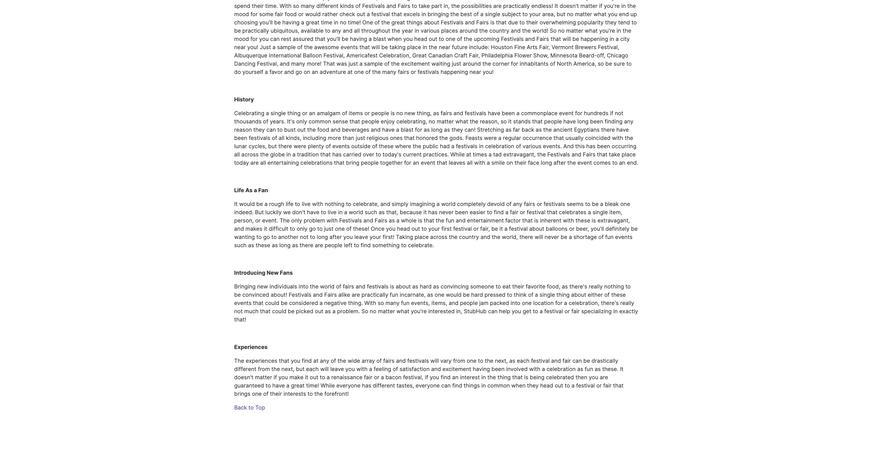 Task type: vqa. For each thing, say whether or not it's contained in the screenshot.
Los corresponding to Los Angeles Chargers
no



Task type: locate. For each thing, give the bounding box(es) containing it.
fun down incarnate,
[[401, 300, 410, 307]]

any inside 'it would be a rough life to live with nothing to celebrate, and simply imagining a world completely devoid of any fairs or festivals seems to be a bleak one indeed. but luckily we don't have to live in a world such as that, because it has never been easier to find a fair or festival that celebrates a single item, person, or event. the only problem with festivals and fairs as a whole is that the fun and entertainment factor that is inherent with these is extravagant, and makes it difficult to only go to just one of these! once you head out to your first festival or fair, be it a festival about balloons or beer, you'll definitely be wanting to go to another not to long after you leave your first! taking place across the country and the world, there will never be a shortage of fun events such as these as long as there are people left to find something to celebrate.'
[[513, 201, 523, 208]]

0 vertical spatial take
[[419, 2, 430, 9]]

1 vertical spatial time!
[[306, 383, 319, 389]]

1 vertical spatial extravagant,
[[598, 217, 630, 224]]

1 vertical spatial across
[[430, 234, 448, 241]]

problem.
[[337, 308, 360, 315]]

no inside bringing new individuals into the world of fairs and festivals is about as hard as convincing someone to eat their favorite food, as there's really nothing to be convinced about! festivals and fairs alike are practically fun incarnate, as one would be hard pressed to think of a single thing about either of these events that could be considered a negative thing. with so many fun events, items, and people jam packed into one location for a celebration, there's really not much that could be picked out as a problem. so no matter what you're interested in, stubhub can help you get to a festival or fair specializing in exactly that!
[[370, 308, 377, 315]]

things inside the experiences that you find at any of the wide array of fairs and festivals will vary from one to the next, as each festival and fair can be drastically different from the next, but each will leave you with a feeling of satisfaction and excitement having been involved with a celebration as fun as these. it doesn't matter if you make it out to a renaissance fair or a bacon festival, if you find an interest in the thing that is being celebrated then you are guaranteed to have a great time! while everyone has different tastes, everyone can find things in common when they head out to a festival or fair that brings one of their interests to the forefront!
[[464, 383, 480, 389]]

location
[[534, 300, 554, 307]]

place inside celebrating a single thing or an amalgam of items or people is no new thing, as fairs and festivals have been a commonplace event for hundreds if not thousands of years. it's only common sense that people enjoy celebrating, no matter what the reason, so it stands that people have long been finding any reason they can to bust out the food and beverages and have a blast for as long as they can! stretching as far back as the ancient egyptians there have been festivals of all kinds, including more than just religious ones that honored the gods. feasts were a regular occurrence that usually coincided with the lunar cycles, but there were plenty of events outside of these where the public had a festivals in celebration of various events. and this has been occurring all across the globe in a tradition that has carried over to today's current practices. while at times a tad extravagant, the festivals and fairs that take place today are all entertaining celebrations that bring people together for an event that leaves all with a smile on their face long after the event comes to an end.
[[622, 151, 636, 158]]

dancing
[[234, 60, 256, 67]]

0 horizontal spatial live
[[302, 201, 311, 208]]

coincided
[[586, 135, 611, 142]]

0 vertical spatial food
[[285, 11, 297, 18]]

events inside bringing new individuals into the world of fairs and festivals is about as hard as convincing someone to eat their favorite food, as there's really nothing to be convinced about! festivals and fairs alike are practically fun incarnate, as one would be hard pressed to think of a single thing about either of these events that could be considered a negative thing. with so many fun events, items, and people jam packed into one location for a celebration, there's really not much that could be picked out as a problem. so no matter what you're interested in, stubhub can help you get to a festival or fair specializing in exactly that!
[[234, 300, 252, 307]]

america,
[[574, 60, 597, 67]]

1 vertical spatial thing
[[557, 292, 570, 299]]

had
[[440, 143, 450, 150]]

ancient
[[554, 126, 573, 133]]

0 horizontal spatial extravagant,
[[504, 151, 536, 158]]

doesn't inside "it's one of the facts of life that simply can't be debated, but heading out for some fun in the sun at a festival or fair is one of the best ways that anyone can spend their time. with so many different kinds of festivals and fairs to take part in, the possibilities are practically endless! it doesn't matter if you're in the mood for some fair food or would rather check out a festival that excels in bringing the best of a single subject to your area, but no matter what you end up choosing you'll be having a great time in no time! one of the great things about festivals and fairs is that due to their overwhelming popularity they tend to be practically ubiquitous, available to any and all throughout the year in various places around the country and the world! so no matter what you're in the mood for you can rest assured that you'll be having a blast when you head out to one of the upcoming festivals and fairs that will be happening in a city near you! just a sample of the awesome events that will be taking place in the near future include: houston fine arts fair, vermont brewers festival, albuquerque international balloon festival, americafest celebration, great canadian craft fair, philadelphia flower show, minnesota beard-off, chicago dancing festival, and many more! that was just a sample of the excitement waiting just around the corner for inhabitants of north america, so be sure to do yourself a favor and go on an adventure at one of the many fairs or festivals happening near you!"
[[560, 2, 579, 9]]

would down convincing
[[446, 292, 462, 299]]

excitement down vary
[[443, 366, 472, 373]]

drastically
[[592, 358, 619, 365]]

they left tend
[[606, 19, 617, 26]]

2 horizontal spatial you'll
[[591, 226, 604, 232]]

while inside celebrating a single thing or an amalgam of items or people is no new thing, as fairs and festivals have been a commonplace event for hundreds if not thousands of years. it's only common sense that people enjoy celebrating, no matter what the reason, so it stands that people have long been finding any reason they can to bust out the food and beverages and have a blast for as long as they can! stretching as far back as the ancient egyptians there have been festivals of all kinds, including more than just religious ones that honored the gods. feasts were a regular occurrence that usually coincided with the lunar cycles, but there were plenty of events outside of these where the public had a festivals in celebration of various events. and this has been occurring all across the globe in a tradition that has carried over to today's current practices. while at times a tad extravagant, the festivals and fairs that take place today are all entertaining celebrations that bring people together for an event that leaves all with a smile on their face long after the event comes to an end.
[[451, 151, 465, 158]]

happening down waiting at the top
[[441, 69, 468, 75]]

1 horizontal spatial from
[[453, 358, 466, 365]]

1 vertical spatial mood
[[234, 35, 249, 42]]

1 vertical spatial festival,
[[324, 52, 345, 59]]

but inside celebrating a single thing or an amalgam of items or people is no new thing, as fairs and festivals have been a commonplace event for hundreds if not thousands of years. it's only common sense that people enjoy celebrating, no matter what the reason, so it stands that people have long been finding any reason they can to bust out the food and beverages and have a blast for as long as they can! stretching as far back as the ancient egyptians there have been festivals of all kinds, including more than just religious ones that honored the gods. feasts were a regular occurrence that usually coincided with the lunar cycles, but there were plenty of events outside of these where the public had a festivals in celebration of various events. and this has been occurring all across the globe in a tradition that has carried over to today's current practices. while at times a tad extravagant, the festivals and fairs that take place today are all entertaining celebrations that bring people together for an event that leaves all with a smile on their face long after the event comes to an end.
[[268, 143, 277, 150]]

single inside 'it would be a rough life to live with nothing to celebrate, and simply imagining a world completely devoid of any fairs or festivals seems to be a bleak one indeed. but luckily we don't have to live in a world such as that, because it has never been easier to find a fair or festival that celebrates a single item, person, or event. the only problem with festivals and fairs as a whole is that the fun and entertainment factor that is inherent with these is extravagant, and makes it difficult to only go to just one of these! once you head out to your first festival or fair, be it a festival about balloons or beer, you'll definitely be wanting to go to another not to long after you leave your first! taking place across the country and the world, there will never be a shortage of fun events such as these as long as there are people left to find something to celebrate.'
[[593, 209, 608, 216]]

together
[[380, 159, 403, 166]]

events up americafest
[[341, 44, 358, 51]]

just inside celebrating a single thing or an amalgam of items or people is no new thing, as fairs and festivals have been a commonplace event for hundreds if not thousands of years. it's only common sense that people enjoy celebrating, no matter what the reason, so it stands that people have long been finding any reason they can to bust out the food and beverages and have a blast for as long as they can! stretching as far back as the ancient egyptians there have been festivals of all kinds, including more than just religious ones that honored the gods. feasts were a regular occurrence that usually coincided with the lunar cycles, but there were plenty of events outside of these where the public had a festivals in celebration of various events. and this has been occurring all across the globe in a tradition that has carried over to today's current practices. while at times a tad extravagant, the festivals and fairs that take place today are all entertaining celebrations that bring people together for an event that leaves all with a smile on their face long after the event comes to an end.
[[356, 135, 365, 142]]

about up incarnate,
[[396, 283, 411, 290]]

it inside the experiences that you find at any of the wide array of fairs and festivals will vary from one to the next, as each festival and fair can be drastically different from the next, but each will leave you with a feeling of satisfaction and excitement having been involved with a celebration as fun as these. it doesn't matter if you make it out to a renaissance fair or a bacon festival, if you find an interest in the thing that is being celebrated then you are guaranteed to have a great time! while everyone has different tastes, everyone can find things in common when they head out to a festival or fair that brings one of their interests to the forefront!
[[305, 374, 308, 381]]

2 horizontal spatial having
[[473, 366, 490, 373]]

times
[[473, 151, 487, 158]]

that right much
[[260, 308, 271, 315]]

these.
[[603, 366, 619, 373]]

commonplace
[[521, 110, 558, 117]]

0 horizontal spatial great
[[291, 383, 305, 389]]

are down problem
[[315, 242, 323, 249]]

a down location
[[540, 308, 543, 315]]

waiting
[[432, 60, 451, 67]]

0 horizontal spatial leave
[[330, 366, 344, 373]]

single inside celebrating a single thing or an amalgam of items or people is no new thing, as fairs and festivals have been a commonplace event for hundreds if not thousands of years. it's only common sense that people enjoy celebrating, no matter what the reason, so it stands that people have long been finding any reason they can to bust out the food and beverages and have a blast for as long as they can! stretching as far back as the ancient egyptians there have been festivals of all kinds, including more than just religious ones that honored the gods. feasts were a regular occurrence that usually coincided with the lunar cycles, but there were plenty of events outside of these where the public had a festivals in celebration of various events. and this has been occurring all across the globe in a tradition that has carried over to today's current practices. while at times a tad extravagant, the festivals and fairs that take place today are all entertaining celebrations that bring people together for an event that leaves all with a smile on their face long after the event comes to an end.
[[271, 110, 286, 117]]

fairs inside bringing new individuals into the world of fairs and festivals is about as hard as convincing someone to eat their favorite food, as there's really nothing to be convinced about! festivals and fairs alike are practically fun incarnate, as one would be hard pressed to think of a single thing about either of these events that could be considered a negative thing. with so many fun events, items, and people jam packed into one location for a celebration, there's really not much that could be picked out as a problem. so no matter what you're interested in, stubhub can help you get to a festival or fair specializing in exactly that!
[[324, 292, 337, 299]]

extravagant, inside celebrating a single thing or an amalgam of items or people is no new thing, as fairs and festivals have been a commonplace event for hundreds if not thousands of years. it's only common sense that people enjoy celebrating, no matter what the reason, so it stands that people have long been finding any reason they can to bust out the food and beverages and have a blast for as long as they can! stretching as far back as the ancient egyptians there have been festivals of all kinds, including more than just religious ones that honored the gods. feasts were a regular occurrence that usually coincided with the lunar cycles, but there were plenty of events outside of these where the public had a festivals in celebration of various events. and this has been occurring all across the globe in a tradition that has carried over to today's current practices. while at times a tad extravagant, the festivals and fairs that take place today are all entertaining celebrations that bring people together for an event that leaves all with a smile on their face long after the event comes to an end.
[[504, 151, 536, 158]]

sample down americafest
[[364, 60, 383, 67]]

1 horizontal spatial sample
[[364, 60, 383, 67]]

is
[[532, 0, 536, 1], [491, 19, 495, 26], [391, 110, 395, 117], [418, 217, 423, 224], [535, 217, 539, 224], [592, 217, 596, 224], [390, 283, 394, 290], [525, 374, 529, 381]]

event
[[559, 110, 574, 117], [421, 159, 436, 166], [578, 159, 592, 166]]

1 vertical spatial you'll
[[327, 35, 340, 42]]

think
[[514, 292, 527, 299]]

0 vertical spatial were
[[484, 135, 497, 142]]

would inside 'it would be a rough life to live with nothing to celebrate, and simply imagining a world completely devoid of any fairs or festivals seems to be a bleak one indeed. but luckily we don't have to live in a world such as that, because it has never been easier to find a fair or festival that celebrates a single item, person, or event. the only problem with festivals and fairs as a whole is that the fun and entertainment factor that is inherent with these is extravagant, and makes it difficult to only go to just one of these! once you head out to your first festival or fair, be it a festival about balloons or beer, you'll definitely be wanting to go to another not to long after you leave your first! taking place across the country and the world, there will never be a shortage of fun events such as these as long as there are people left to find something to celebrate.'
[[239, 201, 255, 208]]

off,
[[597, 52, 606, 59]]

0 vertical spatial time!
[[348, 19, 361, 26]]

what inside celebrating a single thing or an amalgam of items or people is no new thing, as fairs and festivals have been a commonplace event for hundreds if not thousands of years. it's only common sense that people enjoy celebrating, no matter what the reason, so it stands that people have long been finding any reason they can to bust out the food and beverages and have a blast for as long as they can! stretching as far back as the ancient egyptians there have been festivals of all kinds, including more than just religious ones that honored the gods. feasts were a regular occurrence that usually coincided with the lunar cycles, but there were plenty of events outside of these where the public had a festivals in celebration of various events. and this has been occurring all across the globe in a tradition that has carried over to today's current practices. while at times a tad extravagant, the festivals and fairs that take place today are all entertaining celebrations that bring people together for an event that leaves all with a smile on their face long after the event comes to an end.
[[456, 118, 469, 125]]

about inside 'it would be a rough life to live with nothing to celebrate, and simply imagining a world completely devoid of any fairs or festivals seems to be a bleak one indeed. but luckily we don't have to live in a world such as that, because it has never been easier to find a fair or festival that celebrates a single item, person, or event. the only problem with festivals and fairs as a whole is that the fun and entertainment factor that is inherent with these is extravagant, and makes it difficult to only go to just one of these! once you head out to your first festival or fair, be it a festival about balloons or beer, you'll definitely be wanting to go to another not to long after you leave your first! taking place across the country and the world, there will never be a shortage of fun events such as these as long as there are people left to find something to celebrate.'
[[530, 226, 545, 232]]

nothing up "exactly"
[[605, 283, 624, 290]]

event down practices. in the top of the page
[[421, 159, 436, 166]]

1 vertical spatial food
[[318, 126, 329, 133]]

considered
[[289, 300, 318, 307]]

of down regular
[[516, 143, 521, 150]]

stretching
[[477, 126, 504, 133]]

you're inside bringing new individuals into the world of fairs and festivals is about as hard as convincing someone to eat their favorite food, as there's really nothing to be convinced about! festivals and fairs alike are practically fun incarnate, as one would be hard pressed to think of a single thing about either of these events that could be considered a negative thing. with so many fun events, items, and people jam packed into one location for a celebration, there's really not much that could be picked out as a problem. so no matter what you're interested in, stubhub can help you get to a festival or fair specializing in exactly that!
[[411, 308, 427, 315]]

comes
[[594, 159, 611, 166]]

for
[[422, 0, 429, 1], [251, 11, 258, 18], [251, 35, 258, 42], [511, 60, 519, 67], [576, 110, 583, 117], [415, 126, 422, 133], [404, 159, 412, 166], [556, 300, 563, 307]]

entertainment
[[467, 217, 504, 224]]

1 mood from the top
[[234, 11, 249, 18]]

they inside the experiences that you find at any of the wide array of fairs and festivals will vary from one to the next, as each festival and fair can be drastically different from the next, but each will leave you with a feeling of satisfaction and excitement having been involved with a celebration as fun as these. it doesn't matter if you make it out to a renaissance fair or a bacon festival, if you find an interest in the thing that is being celebrated then you are guaranteed to have a great time! while everyone has different tastes, everyone can find things in common when they head out to a festival or fair that brings one of their interests to the forefront!
[[527, 383, 539, 389]]

0 vertical spatial when
[[388, 35, 402, 42]]

1 vertical spatial could
[[272, 308, 287, 315]]

with inside "it's one of the facts of life that simply can't be debated, but heading out for some fun in the sun at a festival or fair is one of the best ways that anyone can spend their time. with so many different kinds of festivals and fairs to take part in, the possibilities are practically endless! it doesn't matter if you're in the mood for some fair food or would rather check out a festival that excels in bringing the best of a single subject to your area, but no matter what you end up choosing you'll be having a great time in no time! one of the great things about festivals and fairs is that due to their overwhelming popularity they tend to be practically ubiquitous, available to any and all throughout the year in various places around the country and the world! so no matter what you're in the mood for you can rest assured that you'll be having a blast when you head out to one of the upcoming festivals and fairs that will be happening in a city near you! just a sample of the awesome events that will be taking place in the near future include: houston fine arts fair, vermont brewers festival, albuquerque international balloon festival, americafest celebration, great canadian craft fair, philadelphia flower show, minnesota beard-off, chicago dancing festival, and many more! that was just a sample of the excitement waiting just around the corner for inhabitants of north america, so be sure to do yourself a favor and go on an adventure at one of the many fairs or festivals happening near you!"
[[280, 2, 292, 9]]

overwhelming
[[540, 19, 576, 26]]

pressed
[[485, 292, 506, 299]]

these inside bringing new individuals into the world of fairs and festivals is about as hard as convincing someone to eat their favorite food, as there's really nothing to be convinced about! festivals and fairs alike are practically fun incarnate, as one would be hard pressed to think of a single thing about either of these events that could be considered a negative thing. with so many fun events, items, and people jam packed into one location for a celebration, there's really not much that could be picked out as a problem. so no matter what you're interested in, stubhub can help you get to a festival or fair specializing in exactly that!
[[612, 292, 626, 299]]

reason,
[[480, 118, 499, 125]]

2 mood from the top
[[234, 35, 249, 42]]

ubiquitous,
[[271, 27, 299, 34]]

0 horizontal spatial world
[[320, 283, 335, 290]]

2 horizontal spatial thing
[[557, 292, 570, 299]]

on inside "it's one of the facts of life that simply can't be debated, but heading out for some fun in the sun at a festival or fair is one of the best ways that anyone can spend their time. with so many different kinds of festivals and fairs to take part in, the possibilities are practically endless! it doesn't matter if you're in the mood for some fair food or would rather check out a festival that excels in bringing the best of a single subject to your area, but no matter what you end up choosing you'll be having a great time in no time! one of the great things about festivals and fairs is that due to their overwhelming popularity they tend to be practically ubiquitous, available to any and all throughout the year in various places around the country and the world! so no matter what you're in the mood for you can rest assured that you'll be having a blast when you head out to one of the upcoming festivals and fairs that will be happening in a city near you! just a sample of the awesome events that will be taking place in the near future include: houston fine arts fair, vermont brewers festival, albuquerque international balloon festival, americafest celebration, great canadian craft fair, philadelphia flower show, minnesota beard-off, chicago dancing festival, and many more! that was just a sample of the excitement waiting just around the corner for inhabitants of north america, so be sure to do yourself a favor and go on an adventure at one of the many fairs or festivals happening near you!"
[[304, 69, 310, 75]]

2 horizontal spatial go
[[309, 226, 316, 232]]

0 horizontal spatial go
[[263, 234, 270, 241]]

facts
[[272, 0, 285, 1]]

have inside 'it would be a rough life to live with nothing to celebrate, and simply imagining a world completely devoid of any fairs or festivals seems to be a bleak one indeed. but luckily we don't have to live in a world such as that, because it has never been easier to find a fair or festival that celebrates a single item, person, or event. the only problem with festivals and fairs as a whole is that the fun and entertainment factor that is inherent with these is extravagant, and makes it difficult to only go to just one of these! once you head out to your first festival or fair, be it a festival about balloons or beer, you'll definitely be wanting to go to another not to long after you leave your first! taking place across the country and the world, there will never be a shortage of fun events such as these as long as there are people left to find something to celebrate.'
[[307, 209, 320, 216]]

of down possibilities
[[474, 11, 479, 18]]

1 horizontal spatial time!
[[348, 19, 361, 26]]

common down amalgam
[[309, 118, 331, 125]]

excitement inside "it's one of the facts of life that simply can't be debated, but heading out for some fun in the sun at a festival or fair is one of the best ways that anyone can spend their time. with so many different kinds of festivals and fairs to take part in, the possibilities are practically endless! it doesn't matter if you're in the mood for some fair food or would rather check out a festival that excels in bringing the best of a single subject to your area, but no matter what you end up choosing you'll be having a great time in no time! one of the great things about festivals and fairs is that due to their overwhelming popularity they tend to be practically ubiquitous, available to any and all throughout the year in various places around the country and the world! so no matter what you're in the mood for you can rest assured that you'll be having a blast when you head out to one of the upcoming festivals and fairs that will be happening in a city near you! just a sample of the awesome events that will be taking place in the near future include: houston fine arts fair, vermont brewers festival, albuquerque international balloon festival, americafest celebration, great canadian craft fair, philadelphia flower show, minnesota beard-off, chicago dancing festival, and many more! that was just a sample of the excitement waiting just around the corner for inhabitants of north america, so be sure to do yourself a favor and go on an adventure at one of the many fairs or festivals happening near you!"
[[401, 60, 430, 67]]

been up lunar
[[234, 135, 247, 142]]

at inside celebrating a single thing or an amalgam of items or people is no new thing, as fairs and festivals have been a commonplace event for hundreds if not thousands of years. it's only common sense that people enjoy celebrating, no matter what the reason, so it stands that people have long been finding any reason they can to bust out the food and beverages and have a blast for as long as they can! stretching as far back as the ancient egyptians there have been festivals of all kinds, including more than just religious ones that honored the gods. feasts were a regular occurrence that usually coincided with the lunar cycles, but there were plenty of events outside of these where the public had a festivals in celebration of various events. and this has been occurring all across the globe in a tradition that has carried over to today's current practices. while at times a tad extravagant, the festivals and fairs that take place today are all entertaining celebrations that bring people together for an event that leaves all with a smile on their face long after the event comes to an end.
[[466, 151, 472, 158]]

of down assured
[[297, 44, 303, 51]]

near up canadian
[[439, 44, 451, 51]]

in, inside bringing new individuals into the world of fairs and festivals is about as hard as convincing someone to eat their favorite food, as there's really nothing to be convinced about! festivals and fairs alike are practically fun incarnate, as one would be hard pressed to think of a single thing about either of these events that could be considered a negative thing. with so many fun events, items, and people jam packed into one location for a celebration, there's really not much that could be picked out as a problem. so no matter what you're interested in, stubhub can help you get to a festival or fair specializing in exactly that!
[[456, 308, 463, 315]]

0 horizontal spatial hard
[[420, 283, 432, 290]]

city
[[621, 35, 630, 42]]

that down practices. in the top of the page
[[437, 159, 448, 166]]

so right thing.
[[378, 300, 384, 307]]

of down americafest
[[366, 69, 371, 75]]

back
[[234, 405, 247, 411]]

minnesota
[[551, 52, 578, 59]]

1 horizontal spatial doesn't
[[560, 2, 579, 9]]

with inside bringing new individuals into the world of fairs and festivals is about as hard as convincing someone to eat their favorite food, as there's really nothing to be convinced about! festivals and fairs alike are practically fun incarnate, as one would be hard pressed to think of a single thing about either of these events that could be considered a negative thing. with so many fun events, items, and people jam packed into one location for a celebration, there's really not much that could be picked out as a problem. so no matter what you're interested in, stubhub can help you get to a festival or fair specializing in exactly that!
[[365, 300, 376, 307]]

0 vertical spatial country
[[490, 27, 510, 34]]

fun
[[447, 0, 455, 1], [446, 217, 455, 224], [606, 234, 614, 241], [390, 292, 398, 299], [401, 300, 410, 307], [585, 366, 594, 373]]

or down the feeling
[[374, 374, 380, 381]]

1 horizontal spatial food
[[318, 126, 329, 133]]

that right experiences
[[279, 358, 289, 365]]

0 vertical spatial leave
[[355, 234, 368, 241]]

1 vertical spatial you!
[[483, 69, 494, 75]]

next,
[[495, 358, 508, 365], [282, 366, 295, 373]]

the inside 'it would be a rough life to live with nothing to celebrate, and simply imagining a world completely devoid of any fairs or festivals seems to be a bleak one indeed. but luckily we don't have to live in a world such as that, because it has never been easier to find a fair or festival that celebrates a single item, person, or event. the only problem with festivals and fairs as a whole is that the fun and entertainment factor that is inherent with these is extravagant, and makes it difficult to only go to just one of these! once you head out to your first festival or fair, be it a festival about balloons or beer, you'll definitely be wanting to go to another not to long after you leave your first! taking place across the country and the world, there will never be a shortage of fun events such as these as long as there are people left to find something to celebrate.'
[[280, 217, 290, 224]]

1 horizontal spatial different
[[317, 2, 339, 9]]

indeed.
[[234, 209, 254, 216]]

0 vertical spatial extravagant,
[[504, 151, 536, 158]]

you left make
[[279, 374, 288, 381]]

you up first!
[[386, 226, 396, 232]]

just
[[349, 60, 358, 67], [452, 60, 461, 67], [356, 135, 365, 142], [324, 226, 334, 232]]

1 vertical spatial in,
[[456, 308, 463, 315]]

2 vertical spatial go
[[263, 234, 270, 241]]

great up available
[[306, 19, 320, 26]]

celebration,
[[379, 52, 411, 59]]

find down devoid
[[494, 209, 504, 216]]

and up "more"
[[331, 126, 341, 133]]

will up americafest
[[372, 44, 380, 51]]

an inside "it's one of the facts of life that simply can't be debated, but heading out for some fun in the sun at a festival or fair is one of the best ways that anyone can spend their time. with so many different kinds of festivals and fairs to take part in, the possibilities are practically endless! it doesn't matter if you're in the mood for some fair food or would rather check out a festival that excels in bringing the best of a single subject to your area, but no matter what you end up choosing you'll be having a great time in no time! one of the great things about festivals and fairs is that due to their overwhelming popularity they tend to be practically ubiquitous, available to any and all throughout the year in various places around the country and the world! so no matter what you're in the mood for you can rest assured that you'll be having a blast when you head out to one of the upcoming festivals and fairs that will be happening in a city near you! just a sample of the awesome events that will be taking place in the near future include: houston fine arts fair, vermont brewers festival, albuquerque international balloon festival, americafest celebration, great canadian craft fair, philadelphia flower show, minnesota beard-off, chicago dancing festival, and many more! that was just a sample of the excitement waiting just around the corner for inhabitants of north america, so be sure to do yourself a favor and go on an adventure at one of the many fairs or festivals happening near you!"
[[312, 69, 318, 75]]

houston
[[491, 44, 513, 51]]

new up celebrating,
[[405, 110, 416, 117]]

extravagant, inside 'it would be a rough life to live with nothing to celebrate, and simply imagining a world completely devoid of any fairs or festivals seems to be a bleak one indeed. but luckily we don't have to live in a world such as that, because it has never been easier to find a fair or festival that celebrates a single item, person, or event. the only problem with festivals and fairs as a whole is that the fun and entertainment factor that is inherent with these is extravagant, and makes it difficult to only go to just one of these! once you head out to your first festival or fair, be it a festival about balloons or beer, you'll definitely be wanting to go to another not to long after you leave your first! taking place across the country and the world, there will never be a shortage of fun events such as these as long as there are people left to find something to celebrate.'
[[598, 217, 630, 224]]

1 vertical spatial excitement
[[443, 366, 472, 373]]

yourself
[[243, 69, 263, 75]]

2 vertical spatial thing
[[498, 374, 511, 381]]

blast inside celebrating a single thing or an amalgam of items or people is no new thing, as fairs and festivals have been a commonplace event for hundreds if not thousands of years. it's only common sense that people enjoy celebrating, no matter what the reason, so it stands that people have long been finding any reason they can to bust out the food and beverages and have a blast for as long as they can! stretching as far back as the ancient egyptians there have been festivals of all kinds, including more than just religious ones that honored the gods. feasts were a regular occurrence that usually coincided with the lunar cycles, but there were plenty of events outside of these where the public had a festivals in celebration of various events. and this has been occurring all across the globe in a tradition that has carried over to today's current practices. while at times a tad extravagant, the festivals and fairs that take place today are all entertaining celebrations that bring people together for an event that leaves all with a smile on their face long after the event comes to an end.
[[401, 126, 414, 133]]

it inside the experiences that you find at any of the wide array of fairs and festivals will vary from one to the next, as each festival and fair can be drastically different from the next, but each will leave you with a feeling of satisfaction and excitement having been involved with a celebration as fun as these. it doesn't matter if you make it out to a renaissance fair or a bacon festival, if you find an interest in the thing that is being celebrated then you are guaranteed to have a great time! while everyone has different tastes, everyone can find things in common when they head out to a festival or fair that brings one of their interests to the forefront!
[[620, 366, 624, 373]]

face
[[528, 159, 540, 166]]

festival, up that
[[324, 52, 345, 59]]

would up 'indeed.'
[[239, 201, 255, 208]]

show,
[[534, 52, 549, 59]]

you!
[[247, 44, 258, 51], [483, 69, 494, 75]]

and down check
[[343, 27, 353, 34]]

after inside celebrating a single thing or an amalgam of items or people is no new thing, as fairs and festivals have been a commonplace event for hundreds if not thousands of years. it's only common sense that people enjoy celebrating, no matter what the reason, so it stands that people have long been finding any reason they can to bust out the food and beverages and have a blast for as long as they can! stretching as far back as the ancient egyptians there have been festivals of all kinds, including more than just religious ones that honored the gods. feasts were a regular occurrence that usually coincided with the lunar cycles, but there were plenty of events outside of these where the public had a festivals in celebration of various events. and this has been occurring all across the globe in a tradition that has carried over to today's current practices. while at times a tad extravagant, the festivals and fairs that take place today are all entertaining celebrations that bring people together for an event that leaves all with a smile on their face long after the event comes to an end.
[[554, 159, 566, 166]]

a left bleak
[[601, 201, 604, 208]]

for down flower
[[511, 60, 519, 67]]

not inside celebrating a single thing or an amalgam of items or people is no new thing, as fairs and festivals have been a commonplace event for hundreds if not thousands of years. it's only common sense that people enjoy celebrating, no matter what the reason, so it stands that people have long been finding any reason they can to bust out the food and beverages and have a blast for as long as they can! stretching as far back as the ancient egyptians there have been festivals of all kinds, including more than just religious ones that honored the gods. feasts were a regular occurrence that usually coincided with the lunar cycles, but there were plenty of events outside of these where the public had a festivals in celebration of various events. and this has been occurring all across the globe in a tradition that has carried over to today's current practices. while at times a tad extravagant, the festivals and fairs that take place today are all entertaining celebrations that bring people together for an event that leaves all with a smile on their face long after the event comes to an end.
[[615, 110, 624, 117]]

1 horizontal spatial blast
[[401, 126, 414, 133]]

convinced
[[243, 292, 269, 299]]

1 vertical spatial sample
[[364, 60, 383, 67]]

some up part
[[431, 0, 445, 1]]

it
[[555, 2, 558, 9], [234, 201, 238, 208], [620, 366, 624, 373]]

can up the up
[[626, 0, 636, 1]]

only inside celebrating a single thing or an amalgam of items or people is no new thing, as fairs and festivals have been a commonplace event for hundreds if not thousands of years. it's only common sense that people enjoy celebrating, no matter what the reason, so it stands that people have long been finding any reason they can to bust out the food and beverages and have a blast for as long as they can! stretching as far back as the ancient egyptians there have been festivals of all kinds, including more than just religious ones that honored the gods. feasts were a regular occurrence that usually coincided with the lunar cycles, but there were plenty of events outside of these where the public had a festivals in celebration of various events. and this has been occurring all across the globe in a tradition that has carried over to today's current practices. while at times a tad extravagant, the festivals and fairs that take place today are all entertaining celebrations that bring people together for an event that leaves all with a smile on their face long after the event comes to an end.
[[296, 118, 307, 125]]

across down cycles,
[[242, 151, 259, 158]]

1 vertical spatial when
[[512, 383, 526, 389]]

life right facts
[[293, 0, 301, 1]]

up
[[631, 11, 637, 18]]

0 vertical spatial so
[[550, 27, 557, 34]]

fun up then
[[585, 366, 594, 373]]

doesn't for best
[[560, 2, 579, 9]]

festivals inside bringing new individuals into the world of fairs and festivals is about as hard as convincing someone to eat their favorite food, as there's really nothing to be convinced about! festivals and fairs alike are practically fun incarnate, as one would be hard pressed to think of a single thing about either of these events that could be considered a negative thing. with so many fun events, items, and people jam packed into one location for a celebration, there's really not much that could be picked out as a problem. so no matter what you're interested in, stubhub can help you get to a festival or fair specializing in exactly that!
[[289, 292, 312, 299]]

world!
[[533, 27, 549, 34]]

a down array
[[369, 366, 372, 373]]

2 vertical spatial you're
[[411, 308, 427, 315]]

long
[[578, 118, 589, 125], [432, 126, 443, 133], [541, 159, 552, 166], [317, 234, 328, 241], [280, 242, 291, 249]]

at inside the experiences that you find at any of the wide array of fairs and festivals will vary from one to the next, as each festival and fair can be drastically different from the next, but each will leave you with a feeling of satisfaction and excitement having been involved with a celebration as fun as these. it doesn't matter if you make it out to a renaissance fair or a bacon festival, if you find an interest in the thing that is being celebrated then you are guaranteed to have a great time! while everyone has different tastes, everyone can find things in common when they head out to a festival or fair that brings one of their interests to the forefront!
[[314, 358, 319, 365]]

0 vertical spatial place
[[407, 44, 421, 51]]

it inside "it's one of the facts of life that simply can't be debated, but heading out for some fun in the sun at a festival or fair is one of the best ways that anyone can spend their time. with so many different kinds of festivals and fairs to take part in, the possibilities are practically endless! it doesn't matter if you're in the mood for some fair food or would rather check out a festival that excels in bringing the best of a single subject to your area, but no matter what you end up choosing you'll be having a great time in no time! one of the great things about festivals and fairs is that due to their overwhelming popularity they tend to be practically ubiquitous, available to any and all throughout the year in various places around the country and the world! so no matter what you're in the mood for you can rest assured that you'll be having a blast when you head out to one of the upcoming festivals and fairs that will be happening in a city near you! just a sample of the awesome events that will be taking place in the near future include: houston fine arts fair, vermont brewers festival, albuquerque international balloon festival, americafest celebration, great canadian craft fair, philadelphia flower show, minnesota beard-off, chicago dancing festival, and many more! that was just a sample of the excitement waiting just around the corner for inhabitants of north america, so be sure to do yourself a favor and go on an adventure at one of the many fairs or festivals happening near you!"
[[555, 2, 558, 9]]

in inside 'it would be a rough life to live with nothing to celebrate, and simply imagining a world completely devoid of any fairs or festivals seems to be a bleak one indeed. but luckily we don't have to live in a world such as that, because it has never been easier to find a fair or festival that celebrates a single item, person, or event. the only problem with festivals and fairs as a whole is that the fun and entertainment factor that is inherent with these is extravagant, and makes it difficult to only go to just one of these! once you head out to your first festival or fair, be it a festival about balloons or beer, you'll definitely be wanting to go to another not to long after you leave your first! taking place across the country and the world, there will never be a shortage of fun events such as these as long as there are people left to find something to celebrate.'
[[338, 209, 343, 216]]

imagining
[[410, 201, 435, 208]]

across inside 'it would be a rough life to live with nothing to celebrate, and simply imagining a world completely devoid of any fairs or festivals seems to be a bleak one indeed. but luckily we don't have to live in a world such as that, because it has never been easier to find a fair or festival that celebrates a single item, person, or event. the only problem with festivals and fairs as a whole is that the fun and entertainment factor that is inherent with these is extravagant, and makes it difficult to only go to just one of these! once you head out to your first festival or fair, be it a festival about balloons or beer, you'll definitely be wanting to go to another not to long after you leave your first! taking place across the country and the world, there will never be a shortage of fun events such as these as long as there are people left to find something to celebrate.'
[[430, 234, 448, 241]]

0 vertical spatial after
[[554, 159, 566, 166]]

across
[[242, 151, 259, 158], [430, 234, 448, 241]]

you left the 'end'
[[608, 11, 618, 18]]

celebration inside celebrating a single thing or an amalgam of items or people is no new thing, as fairs and festivals have been a commonplace event for hundreds if not thousands of years. it's only common sense that people enjoy celebrating, no matter what the reason, so it stands that people have long been finding any reason they can to bust out the food and beverages and have a blast for as long as they can! stretching as far back as the ancient egyptians there have been festivals of all kinds, including more than just religious ones that honored the gods. feasts were a regular occurrence that usually coincided with the lunar cycles, but there were plenty of events outside of these where the public had a festivals in celebration of various events. and this has been occurring all across the globe in a tradition that has carried over to today's current practices. while at times a tad extravagant, the festivals and fairs that take place today are all entertaining celebrations that bring people together for an event that leaves all with a smile on their face long after the event comes to an end.
[[485, 143, 515, 150]]

doesn't up guaranteed at bottom
[[234, 374, 254, 381]]

after inside 'it would be a rough life to live with nothing to celebrate, and simply imagining a world completely devoid of any fairs or festivals seems to be a bleak one indeed. but luckily we don't have to live in a world such as that, because it has never been easier to find a fair or festival that celebrates a single item, person, or event. the only problem with festivals and fairs as a whole is that the fun and entertainment factor that is inherent with these is extravagant, and makes it difficult to only go to just one of these! once you head out to your first festival or fair, be it a festival about balloons or beer, you'll definitely be wanting to go to another not to long after you leave your first! taking place across the country and the world, there will never be a shortage of fun events such as these as long as there are people left to find something to celebrate.'
[[330, 234, 342, 241]]

thing inside celebrating a single thing or an amalgam of items or people is no new thing, as fairs and festivals have been a commonplace event for hundreds if not thousands of years. it's only common sense that people enjoy celebrating, no matter what the reason, so it stands that people have long been finding any reason they can to bust out the food and beverages and have a blast for as long as they can! stretching as far back as the ancient egyptians there have been festivals of all kinds, including more than just religious ones that honored the gods. feasts were a regular occurrence that usually coincided with the lunar cycles, but there were plenty of events outside of these where the public had a festivals in celebration of various events. and this has been occurring all across the globe in a tradition that has carried over to today's current practices. while at times a tad extravagant, the festivals and fairs that take place today are all entertaining celebrations that bring people together for an event that leaves all with a smile on their face long after the event comes to an end.
[[288, 110, 301, 117]]

be up americafest
[[342, 35, 349, 42]]

simply inside 'it would be a rough life to live with nothing to celebrate, and simply imagining a world completely devoid of any fairs or festivals seems to be a bleak one indeed. but luckily we don't have to live in a world such as that, because it has never been easier to find a fair or festival that celebrates a single item, person, or event. the only problem with festivals and fairs as a whole is that the fun and entertainment factor that is inherent with these is extravagant, and makes it difficult to only go to just one of these! once you head out to your first festival or fair, be it a festival about balloons or beer, you'll definitely be wanting to go to another not to long after you leave your first! taking place across the country and the world, there will never be a shortage of fun events such as these as long as there are people left to find something to celebrate.'
[[392, 201, 409, 208]]

so inside celebrating a single thing or an amalgam of items or people is no new thing, as fairs and festivals have been a commonplace event for hundreds if not thousands of years. it's only common sense that people enjoy celebrating, no matter what the reason, so it stands that people have long been finding any reason they can to bust out the food and beverages and have a blast for as long as they can! stretching as far back as the ancient egyptians there have been festivals of all kinds, including more than just religious ones that honored the gods. feasts were a regular occurrence that usually coincided with the lunar cycles, but there were plenty of events outside of these where the public had a festivals in celebration of various events. and this has been occurring all across the globe in a tradition that has carried over to today's current practices. while at times a tad extravagant, the festivals and fairs that take place today are all entertaining celebrations that bring people together for an event that leaves all with a smile on their face long after the event comes to an end.
[[501, 118, 507, 125]]

take inside celebrating a single thing or an amalgam of items or people is no new thing, as fairs and festivals have been a commonplace event for hundreds if not thousands of years. it's only common sense that people enjoy celebrating, no matter what the reason, so it stands that people have long been finding any reason they can to bust out the food and beverages and have a blast for as long as they can! stretching as far back as the ancient egyptians there have been festivals of all kinds, including more than just religious ones that honored the gods. feasts were a regular occurrence that usually coincided with the lunar cycles, but there were plenty of events outside of these where the public had a festivals in celebration of various events. and this has been occurring all across the globe in a tradition that has carried over to today's current practices. while at times a tad extravagant, the festivals and fairs that take place today are all entertaining celebrations that bring people together for an event that leaves all with a smile on their face long after the event comes to an end.
[[609, 151, 621, 158]]

future
[[452, 44, 468, 51]]

0 vertical spatial not
[[615, 110, 624, 117]]

festival
[[495, 0, 514, 1], [372, 11, 390, 18], [527, 209, 546, 216], [453, 226, 472, 232], [509, 226, 528, 232], [545, 308, 563, 315], [531, 358, 550, 365], [577, 383, 595, 389]]

0 vertical spatial your
[[530, 11, 541, 18]]

can down vary
[[442, 383, 451, 389]]

celebrating
[[234, 110, 265, 117]]

on inside celebrating a single thing or an amalgam of items or people is no new thing, as fairs and festivals have been a commonplace event for hundreds if not thousands of years. it's only common sense that people enjoy celebrating, no matter what the reason, so it stands that people have long been finding any reason they can to bust out the food and beverages and have a blast for as long as they can! stretching as far back as the ancient egyptians there have been festivals of all kinds, including more than just religious ones that honored the gods. feasts were a regular occurrence that usually coincided with the lunar cycles, but there were plenty of events outside of these where the public had a festivals in celebration of various events. and this has been occurring all across the globe in a tradition that has carried over to today's current practices. while at times a tad extravagant, the festivals and fairs that take place today are all entertaining celebrations that bring people together for an event that leaves all with a smile on their face long after the event comes to an end.
[[507, 159, 513, 166]]

1 horizontal spatial the
[[280, 217, 290, 224]]

these up today's
[[379, 143, 394, 150]]

that,
[[387, 209, 398, 216]]

honored
[[416, 135, 438, 142]]

people left 'left'
[[325, 242, 343, 249]]

first!
[[383, 234, 395, 241]]

0 vertical spatial the
[[280, 217, 290, 224]]

1 vertical spatial head
[[397, 226, 410, 232]]

you're
[[604, 2, 620, 9], [600, 27, 615, 34], [411, 308, 427, 315]]

0 horizontal spatial festival,
[[257, 60, 278, 67]]

out
[[412, 0, 421, 1], [357, 11, 365, 18], [429, 35, 438, 42], [297, 126, 306, 133], [412, 226, 420, 232], [315, 308, 324, 315], [310, 374, 319, 381], [555, 383, 564, 389]]

but
[[380, 0, 388, 1], [557, 11, 566, 18], [268, 143, 277, 150], [296, 366, 305, 373]]

have up interests
[[273, 383, 285, 389]]

as
[[246, 187, 253, 194]]

1 horizontal spatial festival,
[[324, 52, 345, 59]]

sample
[[277, 44, 296, 51], [364, 60, 383, 67]]

craft
[[455, 52, 468, 59]]

0 horizontal spatial were
[[294, 143, 307, 150]]

your inside "it's one of the facts of life that simply can't be debated, but heading out for some fun in the sun at a festival or fair is one of the best ways that anyone can spend their time. with so many different kinds of festivals and fairs to take part in, the possibilities are practically endless! it doesn't matter if you're in the mood for some fair food or would rather check out a festival that excels in bringing the best of a single subject to your area, but no matter what you end up choosing you'll be having a great time in no time! one of the great things about festivals and fairs is that due to their overwhelming popularity they tend to be practically ubiquitous, available to any and all throughout the year in various places around the country and the world! so no matter what you're in the mood for you can rest assured that you'll be having a blast when you head out to one of the upcoming festivals and fairs that will be happening in a city near you! just a sample of the awesome events that will be taking place in the near future include: houston fine arts fair, vermont brewers festival, albuquerque international balloon festival, americafest celebration, great canadian craft fair, philadelphia flower show, minnesota beard-off, chicago dancing festival, and many more! that was just a sample of the excitement waiting just around the corner for inhabitants of north america, so be sure to do yourself a favor and go on an adventure at one of the many fairs or festivals happening near you!"
[[530, 11, 541, 18]]

their left face
[[515, 159, 527, 166]]

0 horizontal spatial best
[[461, 11, 472, 18]]

are inside "it's one of the facts of life that simply can't be debated, but heading out for some fun in the sun at a festival or fair is one of the best ways that anyone can spend their time. with so many different kinds of festivals and fairs to take part in, the possibilities are practically endless! it doesn't matter if you're in the mood for some fair food or would rather check out a festival that excels in bringing the best of a single subject to your area, but no matter what you end up choosing you'll be having a great time in no time! one of the great things about festivals and fairs is that due to their overwhelming popularity they tend to be practically ubiquitous, available to any and all throughout the year in various places around the country and the world! so no matter what you're in the mood for you can rest assured that you'll be having a blast when you head out to one of the upcoming festivals and fairs that will be happening in a city near you! just a sample of the awesome events that will be taking place in the near future include: houston fine arts fair, vermont brewers festival, albuquerque international balloon festival, americafest celebration, great canadian craft fair, philadelphia flower show, minnesota beard-off, chicago dancing festival, and many more! that was just a sample of the excitement waiting just around the corner for inhabitants of north america, so be sure to do yourself a favor and go on an adventure at one of the many fairs or festivals happening near you!"
[[494, 2, 502, 9]]

great inside the experiences that you find at any of the wide array of fairs and festivals will vary from one to the next, as each festival and fair can be drastically different from the next, but each will leave you with a feeling of satisfaction and excitement having been involved with a celebration as fun as these. it doesn't matter if you make it out to a renaissance fair or a bacon festival, if you find an interest in the thing that is being celebrated then you are guaranteed to have a great time! while everyone has different tastes, everyone can find things in common when they head out to a festival or fair that brings one of their interests to the forefront!
[[291, 383, 305, 389]]

they
[[606, 19, 617, 26], [254, 126, 265, 133], [452, 126, 463, 133], [527, 383, 539, 389]]

a left rough
[[265, 201, 268, 208]]

celebration inside the experiences that you find at any of the wide array of fairs and festivals will vary from one to the next, as each festival and fair can be drastically different from the next, but each will leave you with a feeling of satisfaction and excitement having been involved with a celebration as fun as these. it doesn't matter if you make it out to a renaissance fair or a bacon festival, if you find an interest in the thing that is being celebrated then you are guaranteed to have a great time! while everyone has different tastes, everyone can find things in common when they head out to a festival or fair that brings one of their interests to the forefront!
[[547, 366, 576, 373]]

practically up thing.
[[362, 292, 389, 299]]

2 everyone from the left
[[416, 383, 440, 389]]

0 horizontal spatial things
[[407, 19, 423, 26]]

1 horizontal spatial in,
[[456, 308, 463, 315]]

blast down the throughout on the top left of page
[[374, 35, 386, 42]]

0 vertical spatial head
[[415, 35, 428, 42]]

0 vertical spatial live
[[302, 201, 311, 208]]

only up "kinds,"
[[296, 118, 307, 125]]

fair inside bringing new individuals into the world of fairs and festivals is about as hard as convincing someone to eat their favorite food, as there's really nothing to be convinced about! festivals and fairs alike are practically fun incarnate, as one would be hard pressed to think of a single thing about either of these events that could be considered a negative thing. with so many fun events, items, and people jam packed into one location for a celebration, there's really not much that could be picked out as a problem. so no matter what you're interested in, stubhub can help you get to a festival or fair specializing in exactly that!
[[572, 308, 580, 315]]

forefront!
[[325, 391, 349, 398]]

out inside 'it would be a rough life to live with nothing to celebrate, and simply imagining a world completely devoid of any fairs or festivals seems to be a bleak one indeed. but luckily we don't have to live in a world such as that, because it has never been easier to find a fair or festival that celebrates a single item, person, or event. the only problem with festivals and fairs as a whole is that the fun and entertainment factor that is inherent with these is extravagant, and makes it difficult to only go to just one of these! once you head out to your first festival or fair, be it a festival about balloons or beer, you'll definitely be wanting to go to another not to long after you leave your first! taking place across the country and the world, there will never be a shortage of fun events such as these as long as there are people left to find something to celebrate.'
[[412, 226, 420, 232]]

0 vertical spatial you're
[[604, 2, 620, 9]]

that down involved
[[513, 374, 523, 381]]

they up gods. on the right
[[452, 126, 463, 133]]

will
[[563, 35, 571, 42], [372, 44, 380, 51], [535, 234, 543, 241], [431, 358, 439, 365], [320, 366, 329, 373]]

1 vertical spatial from
[[258, 366, 270, 373]]

0 vertical spatial world
[[441, 201, 456, 208]]

festival up inherent
[[527, 209, 546, 216]]

one up get
[[522, 300, 532, 307]]

world inside bringing new individuals into the world of fairs and festivals is about as hard as convincing someone to eat their favorite food, as there's really nothing to be convinced about! festivals and fairs alike are practically fun incarnate, as one would be hard pressed to think of a single thing about either of these events that could be considered a negative thing. with so many fun events, items, and people jam packed into one location for a celebration, there's really not much that could be picked out as a problem. so no matter what you're interested in, stubhub can help you get to a festival or fair specializing in exactly that!
[[320, 283, 335, 290]]

a up entertaining
[[293, 151, 296, 158]]

festivals inside 'it would be a rough life to live with nothing to celebrate, and simply imagining a world completely devoid of any fairs or festivals seems to be a bleak one indeed. but luckily we don't have to live in a world such as that, because it has never been easier to find a fair or festival that celebrates a single item, person, or event. the only problem with festivals and fairs as a whole is that the fun and entertainment factor that is inherent with these is extravagant, and makes it difficult to only go to just one of these! once you head out to your first festival or fair, be it a festival about balloons or beer, you'll definitely be wanting to go to another not to long after you leave your first! taking place across the country and the world, there will never be a shortage of fun events such as these as long as there are people left to find something to celebrate.'
[[544, 201, 565, 208]]

year
[[402, 27, 413, 34]]

there up globe
[[279, 143, 292, 150]]

fairs inside bringing new individuals into the world of fairs and festivals is about as hard as convincing someone to eat their favorite food, as there's really nothing to be convinced about! festivals and fairs alike are practically fun incarnate, as one would be hard pressed to think of a single thing about either of these events that could be considered a negative thing. with so many fun events, items, and people jam packed into one location for a celebration, there's really not much that could be picked out as a problem. so no matter what you're interested in, stubhub can help you get to a festival or fair specializing in exactly that!
[[343, 283, 354, 290]]

any inside "it's one of the facts of life that simply can't be debated, but heading out for some fun in the sun at a festival or fair is one of the best ways that anyone can spend their time. with so many different kinds of festivals and fairs to take part in, the possibilities are practically endless! it doesn't matter if you're in the mood for some fair food or would rather check out a festival that excels in bringing the best of a single subject to your area, but no matter what you end up choosing you'll be having a great time in no time! one of the great things about festivals and fairs is that due to their overwhelming popularity they tend to be practically ubiquitous, available to any and all throughout the year in various places around the country and the world! so no matter what you're in the mood for you can rest assured that you'll be having a blast when you head out to one of the upcoming festivals and fairs that will be happening in a city near you! just a sample of the awesome events that will be taking place in the near future include: houston fine arts fair, vermont brewers festival, albuquerque international balloon festival, americafest celebration, great canadian craft fair, philadelphia flower show, minnesota beard-off, chicago dancing festival, and many more! that was just a sample of the excitement waiting just around the corner for inhabitants of north america, so be sure to do yourself a favor and go on an adventure at one of the many fairs or festivals happening near you!"
[[332, 27, 341, 34]]

1 vertical spatial simply
[[392, 201, 409, 208]]

1 horizontal spatial go
[[296, 69, 302, 75]]

left
[[344, 242, 353, 249]]

0 vertical spatial hard
[[420, 283, 432, 290]]

country down entertainment on the right
[[459, 234, 479, 241]]

single down bleak
[[593, 209, 608, 216]]

no right 'problem.'
[[370, 308, 377, 315]]

an down more!
[[312, 69, 318, 75]]

0 horizontal spatial so
[[362, 308, 368, 315]]

1 vertical spatial life
[[286, 201, 294, 208]]

a down favorite
[[535, 292, 538, 299]]

find down vary
[[441, 374, 451, 381]]

food up 'ubiquitous,'
[[285, 11, 297, 18]]

or left beer,
[[570, 226, 575, 232]]

get
[[523, 308, 532, 315]]

of left facts
[[255, 0, 260, 1]]

doesn't for different
[[234, 374, 254, 381]]

if inside "it's one of the facts of life that simply can't be debated, but heading out for some fun in the sun at a festival or fair is one of the best ways that anyone can spend their time. with so many different kinds of festivals and fairs to take part in, the possibilities are practically endless! it doesn't matter if you're in the mood for some fair food or would rather check out a festival that excels in bringing the best of a single subject to your area, but no matter what you end up choosing you'll be having a great time in no time! one of the great things about festivals and fairs is that due to their overwhelming popularity they tend to be practically ubiquitous, available to any and all throughout the year in various places around the country and the world! so no matter what you're in the mood for you can rest assured that you'll be having a blast when you head out to one of the upcoming festivals and fairs that will be happening in a city near you! just a sample of the awesome events that will be taking place in the near future include: houston fine arts fair, vermont brewers festival, albuquerque international balloon festival, americafest celebration, great canadian craft fair, philadelphia flower show, minnesota beard-off, chicago dancing festival, and many more! that was just a sample of the excitement waiting just around the corner for inhabitants of north america, so be sure to do yourself a favor and go on an adventure at one of the many fairs or festivals happening near you!"
[[599, 2, 603, 9]]

have inside the experiences that you find at any of the wide array of fairs and festivals will vary from one to the next, as each festival and fair can be drastically different from the next, but each will leave you with a feeling of satisfaction and excitement having been involved with a celebration as fun as these. it doesn't matter if you make it out to a renaissance fair or a bacon festival, if you find an interest in the thing that is being celebrated then you are guaranteed to have a great time! while everyone has different tastes, everyone can find things in common when they head out to a festival or fair that brings one of their interests to the forefront!
[[273, 383, 285, 389]]

country inside "it's one of the facts of life that simply can't be debated, but heading out for some fun in the sun at a festival or fair is one of the best ways that anyone can spend their time. with so many different kinds of festivals and fairs to take part in, the possibilities are practically endless! it doesn't matter if you're in the mood for some fair food or would rather check out a festival that excels in bringing the best of a single subject to your area, but no matter what you end up choosing you'll be having a great time in no time! one of the great things about festivals and fairs is that due to their overwhelming popularity they tend to be practically ubiquitous, available to any and all throughout the year in various places around the country and the world! so no matter what you're in the mood for you can rest assured that you'll be having a blast when you head out to one of the upcoming festivals and fairs that will be happening in a city near you! just a sample of the awesome events that will be taking place in the near future include: houston fine arts fair, vermont brewers festival, albuquerque international balloon festival, americafest celebration, great canadian craft fair, philadelphia flower show, minnesota beard-off, chicago dancing festival, and many more! that was just a sample of the excitement waiting just around the corner for inhabitants of north america, so be sure to do yourself a favor and go on an adventure at one of the many fairs or festivals happening near you!"
[[490, 27, 510, 34]]

for left hundreds
[[576, 110, 583, 117]]

1 horizontal spatial live
[[328, 209, 337, 216]]

are inside celebrating a single thing or an amalgam of items or people is no new thing, as fairs and festivals have been a commonplace event for hundreds if not thousands of years. it's only common sense that people enjoy celebrating, no matter what the reason, so it stands that people have long been finding any reason they can to bust out the food and beverages and have a blast for as long as they can! stretching as far back as the ancient egyptians there have been festivals of all kinds, including more than just religious ones that honored the gods. feasts were a regular occurrence that usually coincided with the lunar cycles, but there were plenty of events outside of these where the public had a festivals in celebration of various events. and this has been occurring all across the globe in a tradition that has carried over to today's current practices. while at times a tad extravagant, the festivals and fairs that take place today are all entertaining celebrations that bring people together for an event that leaves all with a smile on their face long after the event comes to an end.
[[251, 159, 259, 166]]

place inside "it's one of the facts of life that simply can't be debated, but heading out for some fun in the sun at a festival or fair is one of the best ways that anyone can spend their time. with so many different kinds of festivals and fairs to take part in, the possibilities are practically endless! it doesn't matter if you're in the mood for some fair food or would rather check out a festival that excels in bringing the best of a single subject to your area, but no matter what you end up choosing you'll be having a great time in no time! one of the great things about festivals and fairs is that due to their overwhelming popularity they tend to be practically ubiquitous, available to any and all throughout the year in various places around the country and the world! so no matter what you're in the mood for you can rest assured that you'll be having a blast when you head out to one of the upcoming festivals and fairs that will be happening in a city near you! just a sample of the awesome events that will be taking place in the near future include: houston fine arts fair, vermont brewers festival, albuquerque international balloon festival, americafest celebration, great canadian craft fair, philadelphia flower show, minnesota beard-off, chicago dancing festival, and many more! that was just a sample of the excitement waiting just around the corner for inhabitants of north america, so be sure to do yourself a favor and go on an adventure at one of the many fairs or festivals happening near you!"
[[407, 44, 421, 51]]

people up the 'stubhub'
[[460, 300, 478, 307]]

be up then
[[584, 358, 590, 365]]

0 vertical spatial only
[[296, 118, 307, 125]]

1 horizontal spatial some
[[431, 0, 445, 1]]

into up considered
[[299, 283, 309, 290]]

exactly
[[620, 308, 638, 315]]

while up "forefront!"
[[321, 383, 335, 389]]

a up 'left'
[[344, 209, 347, 216]]

place up the end. in the right of the page
[[622, 151, 636, 158]]

there right world,
[[520, 234, 533, 241]]

it's inside celebrating a single thing or an amalgam of items or people is no new thing, as fairs and festivals have been a commonplace event for hundreds if not thousands of years. it's only common sense that people enjoy celebrating, no matter what the reason, so it stands that people have long been finding any reason they can to bust out the food and beverages and have a blast for as long as they can! stretching as far back as the ancient egyptians there have been festivals of all kinds, including more than just religious ones that honored the gods. feasts were a regular occurrence that usually coincided with the lunar cycles, but there were plenty of events outside of these where the public had a festivals in celebration of various events. and this has been occurring all across the globe in a tradition that has carried over to today's current practices. while at times a tad extravagant, the festivals and fairs that take place today are all entertaining celebrations that bring people together for an event that leaves all with a smile on their face long after the event comes to an end.
[[287, 118, 295, 125]]

0 vertical spatial across
[[242, 151, 259, 158]]

you! up albuquerque
[[247, 44, 258, 51]]

difficult
[[269, 226, 288, 232]]

a
[[490, 0, 493, 1], [367, 11, 370, 18], [481, 11, 484, 18], [301, 19, 304, 26], [369, 35, 372, 42], [616, 35, 619, 42], [273, 44, 276, 51], [360, 60, 363, 67], [265, 69, 268, 75], [266, 110, 269, 117], [517, 110, 520, 117], [396, 126, 399, 133], [499, 135, 502, 142], [452, 143, 455, 150], [293, 151, 296, 158], [489, 151, 492, 158], [487, 159, 490, 166], [254, 187, 257, 194], [265, 201, 268, 208], [437, 201, 440, 208], [601, 201, 604, 208], [344, 209, 347, 216], [506, 209, 509, 216], [588, 209, 591, 216], [397, 217, 400, 224], [505, 226, 508, 232], [569, 234, 572, 241], [535, 292, 538, 299], [320, 300, 323, 307], [564, 300, 568, 307], [333, 308, 336, 315], [540, 308, 543, 315], [369, 366, 372, 373], [542, 366, 545, 373], [327, 374, 330, 381], [381, 374, 384, 381], [287, 383, 290, 389], [572, 383, 575, 389]]

where
[[395, 143, 411, 150]]

you'll up awesome
[[327, 35, 340, 42]]

that up where
[[404, 135, 415, 142]]

all
[[354, 27, 360, 34], [279, 135, 285, 142], [234, 151, 240, 158], [260, 159, 266, 166], [467, 159, 473, 166]]

1 horizontal spatial leave
[[355, 234, 368, 241]]

wide
[[348, 358, 360, 365]]

to
[[412, 2, 417, 9], [523, 11, 528, 18], [520, 19, 525, 26], [632, 19, 637, 26], [325, 27, 331, 34], [439, 35, 444, 42], [627, 60, 632, 67], [278, 126, 283, 133], [376, 151, 381, 158], [613, 159, 618, 166], [295, 201, 300, 208], [346, 201, 351, 208], [586, 201, 591, 208], [321, 209, 326, 216], [487, 209, 493, 216], [290, 226, 295, 232], [317, 226, 323, 232], [422, 226, 427, 232], [257, 234, 262, 241], [272, 234, 277, 241], [310, 234, 315, 241], [354, 242, 359, 249], [401, 242, 407, 249], [496, 283, 501, 290], [626, 283, 631, 290], [507, 292, 513, 299], [533, 308, 538, 315], [478, 358, 484, 365], [320, 374, 325, 381], [266, 383, 271, 389], [565, 383, 570, 389], [308, 391, 313, 398], [249, 405, 254, 411]]

it's
[[234, 0, 242, 1], [287, 118, 295, 125]]

from
[[453, 358, 466, 365], [258, 366, 270, 373]]

fairs up alike at the left bottom
[[343, 283, 354, 290]]

place up great
[[407, 44, 421, 51]]

out inside bringing new individuals into the world of fairs and festivals is about as hard as convincing someone to eat their favorite food, as there's really nothing to be convinced about! festivals and fairs alike are practically fun incarnate, as one would be hard pressed to think of a single thing about either of these events that could be considered a negative thing. with so many fun events, items, and people jam packed into one location for a celebration, there's really not much that could be picked out as a problem. so no matter what you're interested in, stubhub can help you get to a festival or fair specializing in exactly that!
[[315, 308, 324, 315]]

1 vertical spatial on
[[507, 159, 513, 166]]

0 vertical spatial things
[[407, 19, 423, 26]]

it for best
[[555, 2, 558, 9]]

been down coincided
[[598, 143, 611, 150]]

be up 'ubiquitous,'
[[274, 19, 281, 26]]

2 horizontal spatial event
[[578, 159, 592, 166]]

ones
[[390, 135, 403, 142]]

this
[[576, 143, 585, 150]]

for up albuquerque
[[251, 35, 258, 42]]

live up 'don't'
[[302, 201, 311, 208]]

eat
[[503, 283, 511, 290]]

and right favor
[[284, 69, 294, 75]]

if
[[599, 2, 603, 9], [610, 110, 614, 117], [274, 374, 277, 381], [425, 374, 428, 381]]

of right either
[[605, 292, 610, 299]]

things inside "it's one of the facts of life that simply can't be debated, but heading out for some fun in the sun at a festival or fair is one of the best ways that anyone can spend their time. with so many different kinds of festivals and fairs to take part in, the possibilities are practically endless! it doesn't matter if you're in the mood for some fair food or would rather check out a festival that excels in bringing the best of a single subject to your area, but no matter what you end up choosing you'll be having a great time in no time! one of the great things about festivals and fairs is that due to their overwhelming popularity they tend to be practically ubiquitous, available to any and all throughout the year in various places around the country and the world! so no matter what you're in the mood for you can rest assured that you'll be having a blast when you head out to one of the upcoming festivals and fairs that will be happening in a city near you! just a sample of the awesome events that will be taking place in the near future include: houston fine arts fair, vermont brewers festival, albuquerque international balloon festival, americafest celebration, great canadian craft fair, philadelphia flower show, minnesota beard-off, chicago dancing festival, and many more! that was just a sample of the excitement waiting just around the corner for inhabitants of north america, so be sure to do yourself a favor and go on an adventure at one of the many fairs or festivals happening near you!"
[[407, 19, 423, 26]]

best
[[566, 0, 577, 1], [461, 11, 472, 18]]

life inside 'it would be a rough life to live with nothing to celebrate, and simply imagining a world completely devoid of any fairs or festivals seems to be a bleak one indeed. but luckily we don't have to live in a world such as that, because it has never been easier to find a fair or festival that celebrates a single item, person, or event. the only problem with festivals and fairs as a whole is that the fun and entertainment factor that is inherent with these is extravagant, and makes it difficult to only go to just one of these! once you head out to your first festival or fair, be it a festival about balloons or beer, you'll definitely be wanting to go to another not to long after you leave your first! taking place across the country and the world, there will never be a shortage of fun events such as these as long as there are people left to find something to celebrate.'
[[286, 201, 294, 208]]

1 vertical spatial fair,
[[469, 52, 480, 59]]

0 vertical spatial life
[[293, 0, 301, 1]]

or
[[515, 0, 521, 1], [298, 11, 304, 18], [411, 69, 416, 75], [302, 110, 308, 117], [365, 110, 370, 117], [537, 201, 542, 208], [520, 209, 526, 216], [255, 217, 261, 224], [474, 226, 479, 232], [570, 226, 575, 232], [565, 308, 570, 315], [374, 374, 380, 381], [597, 383, 602, 389]]

1 vertical spatial the
[[234, 358, 244, 365]]

one up endless!
[[538, 0, 547, 1]]

are inside bringing new individuals into the world of fairs and festivals is about as hard as convincing someone to eat their favorite food, as there's really nothing to be convinced about! festivals and fairs alike are practically fun incarnate, as one would be hard pressed to think of a single thing about either of these events that could be considered a negative thing. with so many fun events, items, and people jam packed into one location for a celebration, there's really not much that could be picked out as a problem. so no matter what you're interested in, stubhub can help you get to a festival or fair specializing in exactly that!
[[352, 292, 360, 299]]

festivals inside celebrating a single thing or an amalgam of items or people is no new thing, as fairs and festivals have been a commonplace event for hundreds if not thousands of years. it's only common sense that people enjoy celebrating, no matter what the reason, so it stands that people have long been finding any reason they can to bust out the food and beverages and have a blast for as long as they can! stretching as far back as the ancient egyptians there have been festivals of all kinds, including more than just religious ones that honored the gods. feasts were a regular occurrence that usually coincided with the lunar cycles, but there were plenty of events outside of these where the public had a festivals in celebration of various events. and this has been occurring all across the globe in a tradition that has carried over to today's current practices. while at times a tad extravagant, the festivals and fairs that take place today are all entertaining celebrations that bring people together for an event that leaves all with a smile on their face long after the event comes to an end.
[[548, 151, 570, 158]]

go down problem
[[309, 226, 316, 232]]

places
[[441, 27, 458, 34]]

0 vertical spatial into
[[299, 283, 309, 290]]

bringing
[[234, 283, 256, 290]]

vermont
[[552, 44, 574, 51]]

not right another
[[300, 234, 309, 241]]

events inside celebrating a single thing or an amalgam of items or people is no new thing, as fairs and festivals have been a commonplace event for hundreds if not thousands of years. it's only common sense that people enjoy celebrating, no matter what the reason, so it stands that people have long been finding any reason they can to bust out the food and beverages and have a blast for as long as they can! stretching as far back as the ancient egyptians there have been festivals of all kinds, including more than just religious ones that honored the gods. feasts were a regular occurrence that usually coincided with the lunar cycles, but there were plenty of events outside of these where the public had a festivals in celebration of various events. and this has been occurring all across the globe in a tradition that has carried over to today's current practices. while at times a tad extravagant, the festivals and fairs that take place today are all entertaining celebrations that bring people together for an event that leaves all with a smile on their face long after the event comes to an end.
[[333, 143, 350, 150]]

can inside celebrating a single thing or an amalgam of items or people is no new thing, as fairs and festivals have been a commonplace event for hundreds if not thousands of years. it's only common sense that people enjoy celebrating, no matter what the reason, so it stands that people have long been finding any reason they can to bust out the food and beverages and have a blast for as long as they can! stretching as far back as the ancient egyptians there have been festivals of all kinds, including more than just religious ones that honored the gods. feasts were a regular occurrence that usually coincided with the lunar cycles, but there were plenty of events outside of these where the public had a festivals in celebration of various events. and this has been occurring all across the globe in a tradition that has carried over to today's current practices. while at times a tad extravagant, the festivals and fairs that take place today are all entertaining celebrations that bring people together for an event that leaves all with a smile on their face long after the event comes to an end.
[[267, 126, 276, 133]]

favor
[[270, 69, 283, 75]]

0 vertical spatial common
[[309, 118, 331, 125]]

festivals inside 'it would be a rough life to live with nothing to celebrate, and simply imagining a world completely devoid of any fairs or festivals seems to be a bleak one indeed. but luckily we don't have to live in a world such as that, because it has never been easier to find a fair or festival that celebrates a single item, person, or event. the only problem with festivals and fairs as a whole is that the fun and entertainment factor that is inherent with these is extravagant, and makes it difficult to only go to just one of these! once you head out to your first festival or fair, be it a festival about balloons or beer, you'll definitely be wanting to go to another not to long after you leave your first! taking place across the country and the world, there will never be a shortage of fun events such as these as long as there are people left to find something to celebrate.'
[[339, 217, 362, 224]]

0 vertical spatial different
[[317, 2, 339, 9]]

0 horizontal spatial blast
[[374, 35, 386, 42]]

1 horizontal spatial nothing
[[605, 283, 624, 290]]

nothing inside 'it would be a rough life to live with nothing to celebrate, and simply imagining a world completely devoid of any fairs or festivals seems to be a bleak one indeed. but luckily we don't have to live in a world such as that, because it has never been easier to find a fair or festival that celebrates a single item, person, or event. the only problem with festivals and fairs as a whole is that the fun and entertainment factor that is inherent with these is extravagant, and makes it difficult to only go to just one of these! once you head out to your first festival or fair, be it a festival about balloons or beer, you'll definitely be wanting to go to another not to long after you leave your first! taking place across the country and the world, there will never be a shortage of fun events such as these as long as there are people left to find something to celebrate.'
[[325, 201, 345, 208]]

having up 'ubiquitous,'
[[283, 19, 300, 26]]

another
[[278, 234, 299, 241]]

2 vertical spatial your
[[370, 234, 381, 241]]

fair,
[[539, 44, 550, 51], [469, 52, 480, 59]]



Task type: describe. For each thing, give the bounding box(es) containing it.
0 vertical spatial practically
[[503, 2, 530, 9]]

we
[[283, 209, 291, 216]]

practically inside bringing new individuals into the world of fairs and festivals is about as hard as convincing someone to eat their favorite food, as there's really nothing to be convinced about! festivals and fairs alike are practically fun incarnate, as one would be hard pressed to think of a single thing about either of these events that could be considered a negative thing. with so many fun events, items, and people jam packed into one location for a celebration, there's really not much that could be picked out as a problem. so no matter what you're interested in, stubhub can help you get to a festival or fair specializing in exactly that!
[[362, 292, 389, 299]]

0 vertical spatial around
[[460, 27, 478, 34]]

they down 'thousands'
[[254, 126, 265, 133]]

finding
[[605, 118, 623, 125]]

and down person,
[[234, 226, 244, 232]]

no up overwhelming at top
[[567, 11, 574, 18]]

specializing
[[582, 308, 612, 315]]

head inside 'it would be a rough life to live with nothing to celebrate, and simply imagining a world completely devoid of any fairs or festivals seems to be a bleak one indeed. but luckily we don't have to live in a world such as that, because it has never been easier to find a fair or festival that celebrates a single item, person, or event. the only problem with festivals and fairs as a whole is that the fun and entertainment factor that is inherent with these is extravagant, and makes it difficult to only go to just one of these! once you head out to your first festival or fair, be it a festival about balloons or beer, you'll definitely be wanting to go to another not to long after you leave your first! taking place across the country and the world, there will never be a shortage of fun events such as these as long as there are people left to find something to celebrate.'
[[397, 226, 410, 232]]

far
[[513, 126, 520, 133]]

about inside "it's one of the facts of life that simply can't be debated, but heading out for some fun in the sun at a festival or fair is one of the best ways that anyone can spend their time. with so many different kinds of festivals and fairs to take part in, the possibilities are practically endless! it doesn't matter if you're in the mood for some fair food or would rather check out a festival that excels in bringing the best of a single subject to your area, but no matter what you end up choosing you'll be having a great time in no time! one of the great things about festivals and fairs is that due to their overwhelming popularity they tend to be practically ubiquitous, available to any and all throughout the year in various places around the country and the world! so no matter what you're in the mood for you can rest assured that you'll be having a blast when you head out to one of the upcoming festivals and fairs that will be happening in a city near you! just a sample of the awesome events that will be taking place in the near future include: houston fine arts fair, vermont brewers festival, albuquerque international balloon festival, americafest celebration, great canadian craft fair, philadelphia flower show, minnesota beard-off, chicago dancing festival, and many more! that was just a sample of the excitement waiting just around the corner for inhabitants of north america, so be sure to do yourself a favor and go on an adventure at one of the many fairs or festivals happening near you!"
[[424, 19, 439, 26]]

makes
[[246, 226, 262, 232]]

it down imagining
[[424, 209, 427, 216]]

albuquerque
[[234, 52, 267, 59]]

0 horizontal spatial your
[[370, 234, 381, 241]]

taking
[[396, 234, 413, 241]]

or up available
[[298, 11, 304, 18]]

0 horizontal spatial into
[[299, 283, 309, 290]]

that right the ways
[[594, 0, 604, 1]]

including
[[303, 135, 326, 142]]

north
[[557, 60, 572, 67]]

lunar
[[234, 143, 247, 150]]

event.
[[262, 217, 278, 224]]

2 vertical spatial only
[[297, 226, 308, 232]]

matter inside the experiences that you find at any of the wide array of fairs and festivals will vary from one to the next, as each festival and fair can be drastically different from the next, but each will leave you with a feeling of satisfaction and excitement having been involved with a celebration as fun as these. it doesn't matter if you make it out to a renaissance fair or a bacon festival, if you find an interest in the thing that is being celebrated then you are guaranteed to have a great time! while everyone has different tastes, everyone can find things in common when they head out to a festival or fair that brings one of their interests to the forefront!
[[255, 374, 272, 381]]

items,
[[432, 300, 447, 307]]

life as a fan
[[234, 187, 268, 194]]

taking
[[390, 44, 406, 51]]

different inside "it's one of the facts of life that simply can't be debated, but heading out for some fun in the sun at a festival or fair is one of the best ways that anyone can spend their time. with so many different kinds of festivals and fairs to take part in, the possibilities are practically endless! it doesn't matter if you're in the mood for some fair food or would rather check out a festival that excels in bringing the best of a single subject to your area, but no matter what you end up choosing you'll be having a great time in no time! one of the great things about festivals and fairs is that due to their overwhelming popularity they tend to be practically ubiquitous, available to any and all throughout the year in various places around the country and the world! so no matter what you're in the mood for you can rest assured that you'll be having a blast when you head out to one of the upcoming festivals and fairs that will be happening in a city near you! just a sample of the awesome events that will be taking place in the near future include: houston fine arts fair, vermont brewers festival, albuquerque international balloon festival, americafest celebration, great canadian craft fair, philadelphia flower show, minnesota beard-off, chicago dancing festival, and many more! that was just a sample of the excitement waiting just around the corner for inhabitants of north america, so be sure to do yourself a favor and go on an adventure at one of the many fairs or festivals happening near you!"
[[317, 2, 339, 9]]

one down guaranteed at bottom
[[252, 391, 262, 398]]

that down convinced
[[253, 300, 264, 307]]

flower
[[515, 52, 532, 59]]

kinds
[[340, 2, 354, 9]]

1 vertical spatial go
[[309, 226, 316, 232]]

leave inside the experiences that you find at any of the wide array of fairs and festivals will vary from one to the next, as each festival and fair can be drastically different from the next, but each will leave you with a feeling of satisfaction and excitement having been involved with a celebration as fun as these. it doesn't matter if you make it out to a renaissance fair or a bacon festival, if you find an interest in the thing that is being celebrated then you are guaranteed to have a great time! while everyone has different tastes, everyone can find things in common when they head out to a festival or fair that brings one of their interests to the forefront!
[[330, 366, 344, 373]]

0 vertical spatial fair,
[[539, 44, 550, 51]]

you right festival,
[[430, 374, 439, 381]]

rest
[[281, 35, 291, 42]]

beer,
[[576, 226, 589, 232]]

people inside bringing new individuals into the world of fairs and festivals is about as hard as convincing someone to eat their favorite food, as there's really nothing to be convinced about! festivals and fairs alike are practically fun incarnate, as one would be hard pressed to think of a single thing about either of these events that could be considered a negative thing. with so many fun events, items, and people jam packed into one location for a celebration, there's really not much that could be picked out as a problem. so no matter what you're interested in, stubhub can help you get to a festival or fair specializing in exactly that!
[[460, 300, 478, 307]]

that down these. at bottom
[[614, 383, 624, 389]]

events inside 'it would be a rough life to live with nothing to celebrate, and simply imagining a world completely devoid of any fairs or festivals seems to be a bleak one indeed. but luckily we don't have to live in a world such as that, because it has never been easier to find a fair or festival that celebrates a single item, person, or event. the only problem with festivals and fairs as a whole is that the fun and entertainment factor that is inherent with these is extravagant, and makes it difficult to only go to just one of these! once you head out to your first festival or fair, be it a festival about balloons or beer, you'll definitely be wanting to go to another not to long after you leave your first! taking place across the country and the world, there will never be a shortage of fun events such as these as long as there are people left to find something to celebrate.'
[[616, 234, 633, 241]]

or up subject
[[515, 0, 521, 1]]

celebrating a single thing or an amalgam of items or people is no new thing, as fairs and festivals have been a commonplace event for hundreds if not thousands of years. it's only common sense that people enjoy celebrating, no matter what the reason, so it stands that people have long been finding any reason they can to bust out the food and beverages and have a blast for as long as they can! stretching as far back as the ancient egyptians there have been festivals of all kinds, including more than just religious ones that honored the gods. feasts were a regular occurrence that usually coincided with the lunar cycles, but there were plenty of events outside of these where the public had a festivals in celebration of various events. and this has been occurring all across the globe in a tradition that has carried over to today's current practices. while at times a tad extravagant, the festivals and fairs that take place today are all entertaining celebrations that bring people together for an event that leaves all with a smile on their face long after the event comes to an end.
[[234, 110, 639, 166]]

be inside the experiences that you find at any of the wide array of fairs and festivals will vary from one to the next, as each festival and fair can be drastically different from the next, but each will leave you with a feeling of satisfaction and excitement having been involved with a celebration as fun as these. it doesn't matter if you make it out to a renaissance fair or a bacon festival, if you find an interest in the thing that is being celebrated then you are guaranteed to have a great time! while everyone has different tastes, everyone can find things in common when they head out to a festival or fair that brings one of their interests to the forefront!
[[584, 358, 590, 365]]

a up one
[[367, 11, 370, 18]]

they inside "it's one of the facts of life that simply can't be debated, but heading out for some fun in the sun at a festival or fair is one of the best ways that anyone can spend their time. with so many different kinds of festivals and fairs to take part in, the possibilities are practically endless! it doesn't matter if you're in the mood for some fair food or would rather check out a festival that excels in bringing the best of a single subject to your area, but no matter what you end up choosing you'll be having a great time in no time! one of the great things about festivals and fairs is that due to their overwhelming popularity they tend to be practically ubiquitous, available to any and all throughout the year in various places around the country and the world! so no matter what you're in the mood for you can rest assured that you'll be having a blast when you head out to one of the upcoming festivals and fairs that will be happening in a city near you! just a sample of the awesome events that will be taking place in the near future include: houston fine arts fair, vermont brewers festival, albuquerque international balloon festival, americafest celebration, great canadian craft fair, philadelphia flower show, minnesota beard-off, chicago dancing festival, and many more! that was just a sample of the excitement waiting just around the corner for inhabitants of north america, so be sure to do yourself a favor and go on an adventure at one of the many fairs or festivals happening near you!"
[[606, 19, 617, 26]]

one up interest
[[467, 358, 477, 365]]

1 horizontal spatial there's
[[601, 300, 619, 307]]

but inside the experiences that you find at any of the wide array of fairs and festivals will vary from one to the next, as each festival and fair can be drastically different from the next, but each will leave you with a feeling of satisfaction and excitement having been involved with a celebration as fun as these. it doesn't matter if you make it out to a renaissance fair or a bacon festival, if you find an interest in the thing that is being celebrated then you are guaranteed to have a great time! while everyone has different tastes, everyone can find things in common when they head out to a festival or fair that brings one of their interests to the forefront!
[[296, 366, 305, 373]]

be up kinds
[[347, 0, 353, 1]]

fairs down the world!
[[537, 35, 549, 42]]

much
[[244, 308, 259, 315]]

head inside the experiences that you find at any of the wide array of fairs and festivals will vary from one to the next, as each festival and fair can be drastically different from the next, but each will leave you with a feeling of satisfaction and excitement having been involved with a celebration as fun as these. it doesn't matter if you make it out to a renaissance fair or a bacon festival, if you find an interest in the thing that is being celebrated then you are guaranteed to have a great time! while everyone has different tastes, everyone can find things in common when they head out to a festival or fair that brings one of their interests to the forefront!
[[541, 383, 554, 389]]

a down possibilities
[[481, 11, 484, 18]]

1 vertical spatial you're
[[600, 27, 615, 34]]

can't
[[332, 0, 345, 1]]

single inside "it's one of the facts of life that simply can't be debated, but heading out for some fun in the sun at a festival or fair is one of the best ways that anyone can spend their time. with so many different kinds of festivals and fairs to take part in, the possibilities are practically endless! it doesn't matter if you're in the mood for some fair food or would rather check out a festival that excels in bringing the best of a single subject to your area, but no matter what you end up choosing you'll be having a great time in no time! one of the great things about festivals and fairs is that due to their overwhelming popularity they tend to be practically ubiquitous, available to any and all throughout the year in various places around the country and the world! so no matter what you're in the mood for you can rest assured that you'll be having a blast when you head out to one of the upcoming festivals and fairs that will be happening in a city near you! just a sample of the awesome events that will be taking place in the near future include: houston fine arts fair, vermont brewers festival, albuquerque international balloon festival, americafest celebration, great canadian craft fair, philadelphia flower show, minnesota beard-off, chicago dancing festival, and many more! that was just a sample of the excitement waiting just around the corner for inhabitants of north america, so be sure to do yourself a favor and go on an adventure at one of the many fairs or festivals happening near you!"
[[485, 11, 501, 18]]

vary
[[441, 358, 452, 365]]

end
[[619, 11, 629, 18]]

0 vertical spatial could
[[265, 300, 279, 307]]

a left shortage
[[569, 234, 572, 241]]

1 horizontal spatial best
[[566, 0, 577, 1]]

1 vertical spatial having
[[350, 35, 367, 42]]

sure
[[614, 60, 625, 67]]

so inside bringing new individuals into the world of fairs and festivals is about as hard as convincing someone to eat their favorite food, as there's really nothing to be convinced about! festivals and fairs alike are practically fun incarnate, as one would be hard pressed to think of a single thing about either of these events that could be considered a negative thing. with so many fun events, items, and people jam packed into one location for a celebration, there's really not much that could be picked out as a problem. so no matter what you're interested in, stubhub can help you get to a festival or fair specializing in exactly that!
[[362, 308, 368, 315]]

thousands
[[234, 118, 262, 125]]

or down but
[[255, 217, 261, 224]]

when inside the experiences that you find at any of the wide array of fairs and festivals will vary from one to the next, as each festival and fair can be drastically different from the next, but each will leave you with a feeling of satisfaction and excitement having been involved with a celebration as fun as these. it doesn't matter if you make it out to a renaissance fair or a bacon festival, if you find an interest in the thing that is being celebrated then you are guaranteed to have a great time! while everyone has different tastes, everyone can find things in common when they head out to a festival or fair that brings one of their interests to the forefront!
[[512, 383, 526, 389]]

their left time.
[[252, 2, 264, 9]]

then
[[576, 374, 588, 381]]

0 horizontal spatial you!
[[247, 44, 258, 51]]

not inside bringing new individuals into the world of fairs and festivals is about as hard as convincing someone to eat their favorite food, as there's really nothing to be convinced about! festivals and fairs alike are practically fun incarnate, as one would be hard pressed to think of a single thing about either of these events that could be considered a negative thing. with so many fun events, items, and people jam packed into one location for a celebration, there's really not much that could be picked out as a problem. so no matter what you're interested in, stubhub can help you get to a festival or fair specializing in exactly that!
[[234, 308, 243, 315]]

1 horizontal spatial hard
[[472, 292, 483, 299]]

it inside 'it would be a rough life to live with nothing to celebrate, and simply imagining a world completely devoid of any fairs or festivals seems to be a bleak one indeed. but luckily we don't have to live in a world such as that, because it has never been easier to find a fair or festival that celebrates a single item, person, or event. the only problem with festivals and fairs as a whole is that the fun and entertainment factor that is inherent with these is extravagant, and makes it difficult to only go to just one of these! once you head out to your first festival or fair, be it a festival about balloons or beer, you'll definitely be wanting to go to another not to long after you leave your first! taking place across the country and the world, there will never be a shortage of fun events such as these as long as there are people left to find something to celebrate.'
[[234, 201, 238, 208]]

because
[[400, 209, 422, 216]]

fun down definitely
[[606, 234, 614, 241]]

whole
[[401, 217, 417, 224]]

be right fair,
[[492, 226, 498, 232]]

convincing
[[441, 283, 469, 290]]

sense
[[333, 118, 348, 125]]

0 horizontal spatial you'll
[[260, 19, 273, 26]]

0 horizontal spatial event
[[421, 159, 436, 166]]

has inside 'it would be a rough life to live with nothing to celebrate, and simply imagining a world completely devoid of any fairs or festivals seems to be a bleak one indeed. but luckily we don't have to live in a world such as that, because it has never been easier to find a fair or festival that celebrates a single item, person, or event. the only problem with festivals and fairs as a whole is that the fun and entertainment factor that is inherent with these is extravagant, and makes it difficult to only go to just one of these! once you head out to your first festival or fair, be it a festival about balloons or beer, you'll definitely be wanting to go to another not to long after you leave your first! taking place across the country and the world, there will never be a shortage of fun events such as these as long as there are people left to find something to celebrate.'
[[429, 209, 438, 216]]

be down about!
[[281, 300, 288, 307]]

philadelphia
[[482, 52, 513, 59]]

nothing inside bringing new individuals into the world of fairs and festivals is about as hard as convincing someone to eat their favorite food, as there's really nothing to be convinced about! festivals and fairs alike are practically fun incarnate, as one would be hard pressed to think of a single thing about either of these events that could be considered a negative thing. with so many fun events, items, and people jam packed into one location for a celebration, there's really not much that could be picked out as a problem. so no matter what you're interested in, stubhub can help you get to a festival or fair specializing in exactly that!
[[605, 283, 624, 290]]

it for different
[[620, 366, 624, 373]]

leave inside 'it would be a rough life to live with nothing to celebrate, and simply imagining a world completely devoid of any fairs or festivals seems to be a bleak one indeed. but luckily we don't have to live in a world such as that, because it has never been easier to find a fair or festival that celebrates a single item, person, or event. the only problem with festivals and fairs as a whole is that the fun and entertainment factor that is inherent with these is extravagant, and makes it difficult to only go to just one of these! once you head out to your first festival or fair, be it a festival about balloons or beer, you'll definitely be wanting to go to another not to long after you leave your first! taking place across the country and the world, there will never be a shortage of fun events such as these as long as there are people left to find something to celebrate.'
[[355, 234, 368, 241]]

2 horizontal spatial great
[[392, 19, 405, 26]]

bleak
[[605, 201, 619, 208]]

if inside celebrating a single thing or an amalgam of items or people is no new thing, as fairs and festivals have been a commonplace event for hundreds if not thousands of years. it's only common sense that people enjoy celebrating, no matter what the reason, so it stands that people have long been finding any reason they can to bust out the food and beverages and have a blast for as long as they can! stretching as far back as the ancient egyptians there have been festivals of all kinds, including more than just religious ones that honored the gods. feasts were a regular occurrence that usually coincided with the lunar cycles, but there were plenty of events outside of these where the public had a festivals in celebration of various events. and this has been occurring all across the globe in a tradition that has carried over to today's current practices. while at times a tad extravagant, the festivals and fairs that take place today are all entertaining celebrations that bring people together for an event that leaves all with a smile on their face long after the event comes to an end.
[[610, 110, 614, 117]]

items
[[349, 110, 363, 117]]

1 vertical spatial happening
[[441, 69, 468, 75]]

1 horizontal spatial you'll
[[327, 35, 340, 42]]

1 everyone from the left
[[337, 383, 361, 389]]

0 vertical spatial having
[[283, 19, 300, 26]]

place inside 'it would be a rough life to live with nothing to celebrate, and simply imagining a world completely devoid of any fairs or festivals seems to be a bleak one indeed. but luckily we don't have to live in a world such as that, because it has never been easier to find a fair or festival that celebrates a single item, person, or event. the only problem with festivals and fairs as a whole is that the fun and entertainment factor that is inherent with these is extravagant, and makes it difficult to only go to just one of these! once you head out to your first festival or fair, be it a festival about balloons or beer, you'll definitely be wanting to go to another not to long after you leave your first! taking place across the country and the world, there will never be a shortage of fun events such as these as long as there are people left to find something to celebrate.'
[[415, 234, 429, 241]]

of up the throughout on the top left of page
[[375, 19, 380, 26]]

of up sense
[[342, 110, 347, 117]]

0 vertical spatial each
[[517, 358, 530, 365]]

and up satisfaction
[[396, 358, 406, 365]]

out right make
[[310, 374, 319, 381]]

just
[[260, 44, 271, 51]]

festivals inside the experiences that you find at any of the wide array of fairs and festivals will vary from one to the next, as each festival and fair can be drastically different from the next, but each will leave you with a feeling of satisfaction and excitement having been involved with a celebration as fun as these. it doesn't matter if you make it out to a renaissance fair or a bacon festival, if you find an interest in the thing that is being celebrated then you are guaranteed to have a great time! while everyone has different tastes, everyone can find things in common when they head out to a festival or fair that brings one of their interests to the forefront!
[[408, 358, 429, 365]]

any inside celebrating a single thing or an amalgam of items or people is no new thing, as fairs and festivals have been a commonplace event for hundreds if not thousands of years. it's only common sense that people enjoy celebrating, no matter what the reason, so it stands that people have long been finding any reason they can to bust out the food and beverages and have a blast for as long as they can! stretching as far back as the ancient egyptians there have been festivals of all kinds, including more than just religious ones that honored the gods. feasts were a regular occurrence that usually coincided with the lunar cycles, but there were plenty of events outside of these where the public had a festivals in celebration of various events. and this has been occurring all across the globe in a tradition that has carried over to today's current practices. while at times a tad extravagant, the festivals and fairs that take place today are all entertaining celebrations that bring people together for an event that leaves all with a smile on their face long after the event comes to an end.
[[624, 118, 634, 125]]

would inside "it's one of the facts of life that simply can't be debated, but heading out for some fun in the sun at a festival or fair is one of the best ways that anyone can spend their time. with so many different kinds of festivals and fairs to take part in, the possibilities are practically endless! it doesn't matter if you're in the mood for some fair food or would rather check out a festival that excels in bringing the best of a single subject to your area, but no matter what you end up choosing you'll be having a great time in no time! one of the great things about festivals and fairs is that due to their overwhelming popularity they tend to be practically ubiquitous, available to any and all throughout the year in various places around the country and the world! so no matter what you're in the mood for you can rest assured that you'll be having a blast when you head out to one of the upcoming festivals and fairs that will be happening in a city near you! just a sample of the awesome events that will be taking place in the near future include: houston fine arts fair, vermont brewers festival, albuquerque international balloon festival, americafest celebration, great canadian craft fair, philadelphia flower show, minnesota beard-off, chicago dancing festival, and many more! that was just a sample of the excitement waiting just around the corner for inhabitants of north america, so be sure to do yourself a favor and go on an adventure at one of the many fairs or festivals happening near you!"
[[305, 11, 321, 18]]

you'll inside 'it would be a rough life to live with nothing to celebrate, and simply imagining a world completely devoid of any fairs or festivals seems to be a bleak one indeed. but luckily we don't have to live in a world such as that, because it has never been easier to find a fair or festival that celebrates a single item, person, or event. the only problem with festivals and fairs as a whole is that the fun and entertainment factor that is inherent with these is extravagant, and makes it difficult to only go to just one of these! once you head out to your first festival or fair, be it a festival about balloons or beer, you'll definitely be wanting to go to another not to long after you leave your first! taking place across the country and the world, there will never be a shortage of fun events such as these as long as there are people left to find something to celebrate.'
[[591, 226, 604, 232]]

can up then
[[573, 358, 582, 365]]

or up the "factor"
[[520, 209, 526, 216]]

1 horizontal spatial world
[[349, 209, 363, 216]]

many up available
[[301, 2, 315, 9]]

assured
[[293, 35, 314, 42]]

1 horizontal spatial into
[[511, 300, 521, 307]]

thing inside the experiences that you find at any of the wide array of fairs and festivals will vary from one to the next, as each festival and fair can be drastically different from the next, but each will leave you with a feeling of satisfaction and excitement having been involved with a celebration as fun as these. it doesn't matter if you make it out to a renaissance fair or a bacon festival, if you find an interest in the thing that is being celebrated then you are guaranteed to have a great time! while everyone has different tastes, everyone can find things in common when they head out to a festival or fair that brings one of their interests to the forefront!
[[498, 374, 511, 381]]

one up item,
[[621, 201, 630, 208]]

a left smile
[[487, 159, 490, 166]]

of left years.
[[263, 118, 268, 125]]

0 horizontal spatial there's
[[570, 283, 588, 290]]

rather
[[322, 11, 338, 18]]

that left due
[[496, 19, 507, 26]]

but up overwhelming at top
[[557, 11, 566, 18]]

with up being
[[530, 366, 541, 373]]

a up "forefront!"
[[327, 374, 330, 381]]

so inside bringing new individuals into the world of fairs and festivals is about as hard as convincing someone to eat their favorite food, as there's really nothing to be convinced about! festivals and fairs alike are practically fun incarnate, as one would be hard pressed to think of a single thing about either of these events that could be considered a negative thing. with so many fun events, items, and people jam packed into one location for a celebration, there's really not much that could be picked out as a problem. so no matter what you're interested in, stubhub can help you get to a festival or fair specializing in exactly that!
[[378, 300, 384, 307]]

2 horizontal spatial world
[[441, 201, 456, 208]]

a down the throughout on the top left of page
[[369, 35, 372, 42]]

you up 'left'
[[344, 234, 353, 241]]

guaranteed
[[234, 383, 264, 389]]

that up inherent
[[547, 209, 558, 216]]

1 horizontal spatial you!
[[483, 69, 494, 75]]

various inside "it's one of the facts of life that simply can't be debated, but heading out for some fun in the sun at a festival or fair is one of the best ways that anyone can spend their time. with so many different kinds of festivals and fairs to take part in, the possibilities are practically endless! it doesn't matter if you're in the mood for some fair food or would rather check out a festival that excels in bringing the best of a single subject to your area, but no matter what you end up choosing you'll be having a great time in no time! one of the great things about festivals and fairs is that due to their overwhelming popularity they tend to be practically ubiquitous, available to any and all throughout the year in various places around the country and the world! so no matter what you're in the mood for you can rest assured that you'll be having a blast when you head out to one of the upcoming festivals and fairs that will be happening in a city near you! just a sample of the awesome events that will be taking place in the near future include: houston fine arts fair, vermont brewers festival, albuquerque international balloon festival, americafest celebration, great canadian craft fair, philadelphia flower show, minnesota beard-off, chicago dancing festival, and many more! that was just a sample of the excitement waiting just around the corner for inhabitants of north america, so be sure to do yourself a favor and go on an adventure at one of the many fairs or festivals happening near you!"
[[421, 27, 440, 34]]

feasts
[[466, 135, 483, 142]]

picked
[[296, 308, 314, 315]]

out inside celebrating a single thing or an amalgam of items or people is no new thing, as fairs and festivals have been a commonplace event for hundreds if not thousands of years. it's only common sense that people enjoy celebrating, no matter what the reason, so it stands that people have long been finding any reason they can to bust out the food and beverages and have a blast for as long as they can! stretching as far back as the ancient egyptians there have been festivals of all kinds, including more than just religious ones that honored the gods. feasts were a regular occurrence that usually coincided with the lunar cycles, but there were plenty of events outside of these where the public had a festivals in celebration of various events. and this has been occurring all across the globe in a tradition that has carried over to today's current practices. while at times a tad extravagant, the festivals and fairs that take place today are all entertaining celebrations that bring people together for an event that leaves all with a smile on their face long after the event comes to an end.
[[297, 126, 306, 133]]

having inside the experiences that you find at any of the wide array of fairs and festivals will vary from one to the next, as each festival and fair can be drastically different from the next, but each will leave you with a feeling of satisfaction and excitement having been involved with a celebration as fun as these. it doesn't matter if you make it out to a renaissance fair or a bacon festival, if you find an interest in the thing that is being celebrated then you are guaranteed to have a great time! while everyone has different tastes, everyone can find things in common when they head out to a festival or fair that brings one of their interests to the forefront!
[[473, 366, 490, 373]]

is inside the experiences that you find at any of the wide array of fairs and festivals will vary from one to the next, as each festival and fair can be drastically different from the next, but each will leave you with a feeling of satisfaction and excitement having been involved with a celebration as fun as these. it doesn't matter if you make it out to a renaissance fair or a bacon festival, if you find an interest in the thing that is being celebrated then you are guaranteed to have a great time! while everyone has different tastes, everyone can find things in common when they head out to a festival or fair that brings one of their interests to the forefront!
[[525, 374, 529, 381]]

1 horizontal spatial your
[[429, 226, 440, 232]]

plenty
[[308, 143, 324, 150]]

include:
[[469, 44, 490, 51]]

of up bacon
[[393, 366, 398, 373]]

if right festival,
[[425, 374, 428, 381]]

0 horizontal spatial such
[[234, 242, 247, 249]]

an inside the experiences that you find at any of the wide array of fairs and festivals will vary from one to the next, as each festival and fair can be drastically different from the next, but each will leave you with a feeling of satisfaction and excitement having been involved with a celebration as fun as these. it doesn't matter if you make it out to a renaissance fair or a bacon festival, if you find an interest in the thing that is being celebrated then you are guaranteed to have a great time! while everyone has different tastes, everyone can find things in common when they head out to a festival or fair that brings one of their interests to the forefront!
[[452, 374, 459, 381]]

no down check
[[340, 19, 347, 26]]

religious
[[367, 135, 389, 142]]

0 horizontal spatial never
[[439, 209, 454, 216]]

first
[[442, 226, 452, 232]]

hundreds
[[584, 110, 609, 117]]

usually
[[566, 135, 584, 142]]

0 vertical spatial some
[[431, 0, 445, 1]]

people down items
[[362, 118, 380, 125]]

their inside bringing new individuals into the world of fairs and festivals is about as hard as convincing someone to eat their favorite food, as there's really nothing to be convinced about! festivals and fairs alike are practically fun incarnate, as one would be hard pressed to think of a single thing about either of these events that could be considered a negative thing. with so many fun events, items, and people jam packed into one location for a celebration, there's really not much that could be picked out as a problem. so no matter what you're interested in, stubhub can help you get to a festival or fair specializing in exactly that!
[[513, 283, 525, 290]]

are inside the experiences that you find at any of the wide array of fairs and festivals will vary from one to the next, as each festival and fair can be drastically different from the next, but each will leave you with a feeling of satisfaction and excitement having been involved with a celebration as fun as these. it doesn't matter if you make it out to a renaissance fair or a bacon festival, if you find an interest in the thing that is being celebrated then you are guaranteed to have a great time! while everyone has different tastes, everyone can find things in common when they head out to a festival or fair that brings one of their interests to the forefront!
[[600, 374, 608, 381]]

person,
[[234, 217, 254, 224]]

balloon
[[303, 52, 322, 59]]

common inside celebrating a single thing or an amalgam of items or people is no new thing, as fairs and festivals have been a commonplace event for hundreds if not thousands of years. it's only common sense that people enjoy celebrating, no matter what the reason, so it stands that people have long been finding any reason they can to bust out the food and beverages and have a blast for as long as they can! stretching as far back as the ancient egyptians there have been festivals of all kinds, including more than just religious ones that honored the gods. feasts were a regular occurrence that usually coincided with the lunar cycles, but there were plenty of events outside of these where the public had a festivals in celebration of various events. and this has been occurring all across the globe in a tradition that has carried over to today's current practices. while at times a tad extravagant, the festivals and fairs that take place today are all entertaining celebrations that bring people together for an event that leaves all with a smile on their face long after the event comes to an end.
[[309, 118, 331, 125]]

0 horizontal spatial fair,
[[469, 52, 480, 59]]

festival down then
[[577, 383, 595, 389]]

carried
[[343, 151, 362, 158]]

stubhub
[[464, 308, 487, 315]]

fun inside "it's one of the facts of life that simply can't be debated, but heading out for some fun in the sun at a festival or fair is one of the best ways that anyone can spend their time. with so many different kinds of festivals and fairs to take part in, the possibilities are practically endless! it doesn't matter if you're in the mood for some fair food or would rather check out a festival that excels in bringing the best of a single subject to your area, but no matter what you end up choosing you'll be having a great time in no time! one of the great things about festivals and fairs is that due to their overwhelming popularity they tend to be practically ubiquitous, available to any and all throughout the year in various places around the country and the world! so no matter what you're in the mood for you can rest assured that you'll be having a blast when you head out to one of the upcoming festivals and fairs that will be happening in a city near you! just a sample of the awesome events that will be taking place in the near future include: houston fine arts fair, vermont brewers festival, albuquerque international balloon festival, americafest celebration, great canadian craft fair, philadelphia flower show, minnesota beard-off, chicago dancing festival, and many more! that was just a sample of the excitement waiting just around the corner for inhabitants of north america, so be sure to do yourself a favor and go on an adventure at one of the many fairs or festivals happening near you!"
[[447, 0, 455, 1]]

part
[[432, 2, 442, 9]]

incarnate,
[[400, 292, 426, 299]]

0 horizontal spatial some
[[259, 11, 274, 18]]

to inside "button"
[[249, 405, 254, 411]]

celebrates
[[559, 209, 587, 216]]

a right celebrating
[[266, 110, 269, 117]]

matter inside celebrating a single thing or an amalgam of items or people is no new thing, as fairs and festivals have been a commonplace event for hundreds if not thousands of years. it's only common sense that people enjoy celebrating, no matter what the reason, so it stands that people have long been finding any reason they can to bust out the food and beverages and have a blast for as long as they can! stretching as far back as the ancient egyptians there have been festivals of all kinds, including more than just religious ones that honored the gods. feasts were a regular occurrence that usually coincided with the lunar cycles, but there were plenty of events outside of these where the public had a festivals in celebration of various events. and this has been occurring all across the globe in a tradition that has carried over to today's current practices. while at times a tad extravagant, the festivals and fairs that take place today are all entertaining celebrations that bring people together for an event that leaves all with a smile on their face long after the event comes to an end.
[[437, 118, 454, 125]]

and up celebrated
[[552, 358, 561, 365]]

so inside "it's one of the facts of life that simply can't be debated, but heading out for some fun in the sun at a festival or fair is one of the best ways that anyone can spend their time. with so many different kinds of festivals and fairs to take part in, the possibilities are practically endless! it doesn't matter if you're in the mood for some fair food or would rather check out a festival that excels in bringing the best of a single subject to your area, but no matter what you end up choosing you'll be having a great time in no time! one of the great things about festivals and fairs is that due to their overwhelming popularity they tend to be practically ubiquitous, available to any and all throughout the year in various places around the country and the world! so no matter what you're in the mood for you can rest assured that you'll be having a blast when you head out to one of the upcoming festivals and fairs that will be happening in a city near you! just a sample of the awesome events that will be taking place in the near future include: houston fine arts fair, vermont brewers festival, albuquerque international balloon festival, americafest celebration, great canadian craft fair, philadelphia flower show, minnesota beard-off, chicago dancing festival, and many more! that was just a sample of the excitement waiting just around the corner for inhabitants of north america, so be sure to do yourself a favor and go on an adventure at one of the many fairs or festivals happening near you!"
[[550, 27, 557, 34]]

it down event.
[[264, 226, 267, 232]]

a up the "factor"
[[506, 209, 509, 216]]

that right facts
[[302, 0, 313, 1]]

devoid
[[488, 201, 505, 208]]

0 horizontal spatial practically
[[243, 27, 269, 34]]

spend
[[234, 2, 250, 9]]

excitement inside the experiences that you find at any of the wide array of fairs and festivals will vary from one to the next, as each festival and fair can be drastically different from the next, but each will leave you with a feeling of satisfaction and excitement having been involved with a celebration as fun as these. it doesn't matter if you make it out to a renaissance fair or a bacon festival, if you find an interest in the thing that is being celebrated then you are guaranteed to have a great time! while everyone has different tastes, everyone can find things in common when they head out to a festival or fair that brings one of their interests to the forefront!
[[443, 366, 472, 373]]

stands
[[513, 118, 531, 125]]

common inside the experiences that you find at any of the wide array of fairs and festivals will vary from one to the next, as each festival and fair can be drastically different from the next, but each will leave you with a feeling of satisfaction and excitement having been involved with a celebration as fun as these. it doesn't matter if you make it out to a renaissance fair or a bacon festival, if you find an interest in the thing that is being celebrated then you are guaranteed to have a great time! while everyone has different tastes, everyone can find things in common when they head out to a festival or fair that brings one of their interests to the forefront!
[[488, 383, 510, 389]]

fairs inside the experiences that you find at any of the wide array of fairs and festivals will vary from one to the next, as each festival and fair can be drastically different from the next, but each will leave you with a feeling of satisfaction and excitement having been involved with a celebration as fun as these. it doesn't matter if you make it out to a renaissance fair or a bacon festival, if you find an interest in the thing that is being celebrated then you are guaranteed to have a great time! while everyone has different tastes, everyone can find things in common when they head out to a festival or fair that brings one of their interests to the forefront!
[[384, 358, 395, 365]]

1 horizontal spatial near
[[439, 44, 451, 51]]

will inside 'it would be a rough life to live with nothing to celebrate, and simply imagining a world completely devoid of any fairs or festivals seems to be a bleak one indeed. but luckily we don't have to live in a world such as that, because it has never been easier to find a fair or festival that celebrates a single item, person, or event. the only problem with festivals and fairs as a whole is that the fun and entertainment factor that is inherent with these is extravagant, and makes it difficult to only go to just one of these! once you head out to your first festival or fair, be it a festival about balloons or beer, you'll definitely be wanting to go to another not to long after you leave your first! taking place across the country and the world, there will never be a shortage of fun events such as these as long as there are people left to find something to celebrate.'
[[535, 234, 543, 241]]

of right facts
[[286, 0, 291, 1]]

one
[[363, 19, 373, 26]]

any inside the experiences that you find at any of the wide array of fairs and festivals will vary from one to the next, as each festival and fair can be drastically different from the next, but each will leave you with a feeling of satisfaction and excitement having been involved with a celebration as fun as these. it doesn't matter if you make it out to a renaissance fair or a bacon festival, if you find an interest in the thing that is being celebrated then you are guaranteed to have a great time! while everyone has different tastes, everyone can find things in common when they head out to a festival or fair that brings one of their interests to the forefront!
[[320, 358, 329, 365]]

0 horizontal spatial sample
[[277, 44, 296, 51]]

endless!
[[532, 2, 553, 9]]

1 horizontal spatial happening
[[581, 35, 608, 42]]

blast inside "it's one of the facts of life that simply can't be debated, but heading out for some fun in the sun at a festival or fair is one of the best ways that anyone can spend their time. with so many different kinds of festivals and fairs to take part in, the possibilities are practically endless! it doesn't matter if you're in the mood for some fair food or would rather check out a festival that excels in bringing the best of a single subject to your area, but no matter what you end up choosing you'll be having a great time in no time! one of the great things about festivals and fairs is that due to their overwhelming popularity they tend to be practically ubiquitous, available to any and all throughout the year in various places around the country and the world! so no matter what you're in the mood for you can rest assured that you'll be having a blast when you head out to one of the upcoming festivals and fairs that will be happening in a city near you! just a sample of the awesome events that will be taking place in the near future include: houston fine arts fair, vermont brewers festival, albuquerque international balloon festival, americafest celebration, great canadian craft fair, philadelphia flower show, minnesota beard-off, chicago dancing festival, and many more! that was just a sample of the excitement waiting just around the corner for inhabitants of north america, so be sure to do yourself a favor and go on an adventure at one of the many fairs or festivals happening near you!"
[[374, 35, 386, 42]]

of down debated,
[[356, 2, 361, 9]]

an left the end. in the right of the page
[[619, 159, 626, 166]]

across inside celebrating a single thing or an amalgam of items or people is no new thing, as fairs and festivals have been a commonplace event for hundreds if not thousands of years. it's only common sense that people enjoy celebrating, no matter what the reason, so it stands that people have long been finding any reason they can to bust out the food and beverages and have a blast for as long as they can! stretching as far back as the ancient egyptians there have been festivals of all kinds, including more than just religious ones that honored the gods. feasts were a regular occurrence that usually coincided with the lunar cycles, but there were plenty of events outside of these where the public had a festivals in celebration of various events. and this has been occurring all across the globe in a tradition that has carried over to today's current practices. while at times a tad extravagant, the festivals and fairs that take place today are all entertaining celebrations that bring people together for an event that leaves all with a smile on their face long after the event comes to an end.
[[242, 151, 259, 158]]

life inside "it's one of the facts of life that simply can't be debated, but heading out for some fun in the sun at a festival or fair is one of the best ways that anyone can spend their time. with so many different kinds of festivals and fairs to take part in, the possibilities are practically endless! it doesn't matter if you're in the mood for some fair food or would rather check out a festival that excels in bringing the best of a single subject to your area, but no matter what you end up choosing you'll be having a great time in no time! one of the great things about festivals and fairs is that due to their overwhelming popularity they tend to be practically ubiquitous, available to any and all throughout the year in various places around the country and the world! so no matter what you're in the mood for you can rest assured that you'll be having a blast when you head out to one of the upcoming festivals and fairs that will be happening in a city near you! just a sample of the awesome events that will be taking place in the near future include: houston fine arts fair, vermont brewers festival, albuquerque international balloon festival, americafest celebration, great canadian craft fair, philadelphia flower show, minnesota beard-off, chicago dancing festival, and many more! that was just a sample of the excitement waiting just around the corner for inhabitants of north america, so be sure to do yourself a favor and go on an adventure at one of the many fairs or festivals happening near you!"
[[293, 0, 301, 1]]

and up arts
[[525, 35, 535, 42]]

1 vertical spatial only
[[291, 217, 302, 224]]

all down lunar
[[234, 151, 240, 158]]

thing inside bringing new individuals into the world of fairs and festivals is about as hard as convincing someone to eat their favorite food, as there's really nothing to be convinced about! festivals and fairs alike are practically fun incarnate, as one would be hard pressed to think of a single thing about either of these events that could be considered a negative thing. with so many fun events, items, and people jam packed into one location for a celebration, there's really not much that could be picked out as a problem. so no matter what you're interested in, stubhub can help you get to a festival or fair specializing in exactly that!
[[557, 292, 570, 299]]

1 horizontal spatial event
[[559, 110, 574, 117]]

so right time.
[[293, 2, 299, 9]]

beard-
[[579, 52, 597, 59]]

occurrence
[[523, 135, 552, 142]]

favorite
[[526, 283, 546, 290]]

life
[[234, 187, 244, 194]]

1 vertical spatial different
[[234, 366, 257, 373]]

of up future
[[457, 35, 462, 42]]

find down these!
[[361, 242, 371, 249]]

0 horizontal spatial from
[[258, 366, 270, 373]]

completely
[[457, 201, 486, 208]]

and up considered
[[313, 292, 323, 299]]

country inside 'it would be a rough life to live with nothing to celebrate, and simply imagining a world completely devoid of any fairs or festivals seems to be a bleak one indeed. but luckily we don't have to live in a world such as that, because it has never been easier to find a fair or festival that celebrates a single item, person, or event. the only problem with festivals and fairs as a whole is that the fun and entertainment factor that is inherent with these is extravagant, and makes it difficult to only go to just one of these! once you head out to your first festival or fair, be it a festival about balloons or beer, you'll definitely be wanting to go to another not to long after you leave your first! taking place across the country and the world, there will never be a shortage of fun events such as these as long as there are people left to find something to celebrate.'
[[459, 234, 479, 241]]

2 horizontal spatial different
[[373, 383, 395, 389]]

time! inside "it's one of the facts of life that simply can't be debated, but heading out for some fun in the sun at a festival or fair is one of the best ways that anyone can spend their time. with so many different kinds of festivals and fairs to take part in, the possibilities are practically endless! it doesn't matter if you're in the mood for some fair food or would rather check out a festival that excels in bringing the best of a single subject to your area, but no matter what you end up choosing you'll be having a great time in no time! one of the great things about festivals and fairs is that due to their overwhelming popularity they tend to be practically ubiquitous, available to any and all throughout the year in various places around the country and the world! so no matter what you're in the mood for you can rest assured that you'll be having a blast when you head out to one of the upcoming festivals and fairs that will be happening in a city near you! just a sample of the awesome events that will be taking place in the near future include: houston fine arts fair, vermont brewers festival, albuquerque international balloon festival, americafest celebration, great canadian craft fair, philadelphia flower show, minnesota beard-off, chicago dancing festival, and many more! that was just a sample of the excitement waiting just around the corner for inhabitants of north america, so be sure to do yourself a favor and go on an adventure at one of the many fairs or festivals happening near you!"
[[348, 19, 361, 26]]

but left heading
[[380, 0, 388, 1]]

celebrate,
[[353, 201, 379, 208]]

today
[[234, 159, 249, 166]]

bringing new individuals into the world of fairs and festivals is about as hard as convincing someone to eat their favorite food, as there's really nothing to be convinced about! festivals and fairs alike are practically fun incarnate, as one would be hard pressed to think of a single thing about either of these events that could be considered a negative thing. with so many fun events, items, and people jam packed into one location for a celebration, there's really not much that could be picked out as a problem. so no matter what you're interested in, stubhub can help you get to a festival or fair specializing in exactly that!
[[234, 283, 638, 323]]

be up but
[[256, 201, 263, 208]]

time
[[321, 19, 332, 26]]

find down interest
[[453, 383, 462, 389]]

available
[[301, 27, 324, 34]]

new
[[267, 270, 279, 277]]

that down commonplace at the top of page
[[533, 118, 543, 125]]

these!
[[353, 226, 369, 232]]

1 horizontal spatial great
[[306, 19, 320, 26]]

a left favor
[[265, 69, 268, 75]]

fun left incarnate,
[[390, 292, 398, 299]]

various inside celebrating a single thing or an amalgam of items or people is no new thing, as fairs and festivals have been a commonplace event for hundreds if not thousands of years. it's only common sense that people enjoy celebrating, no matter what the reason, so it stands that people have long been finding any reason they can to bust out the food and beverages and have a blast for as long as they can! stretching as far back as the ancient egyptians there have been festivals of all kinds, including more than just religious ones that honored the gods. feasts were a regular occurrence that usually coincided with the lunar cycles, but there were plenty of events outside of these where the public had a festivals in celebration of various events. and this has been occurring all across the globe in a tradition that has carried over to today's current practices. while at times a tad extravagant, the festivals and fairs that take place today are all entertaining celebrations that bring people together for an event that leaves all with a smile on their face long after the event comes to an end.
[[523, 143, 542, 150]]

go inside "it's one of the facts of life that simply can't be debated, but heading out for some fun in the sun at a festival or fair is one of the best ways that anyone can spend their time. with so many different kinds of festivals and fairs to take part in, the possibilities are practically endless! it doesn't matter if you're in the mood for some fair food or would rather check out a festival that excels in bringing the best of a single subject to your area, but no matter what you end up choosing you'll be having a great time in no time! one of the great things about festivals and fairs is that due to their overwhelming popularity they tend to be practically ubiquitous, available to any and all throughout the year in various places around the country and the world! so no matter what you're in the mood for you can rest assured that you'll be having a blast when you head out to one of the upcoming festivals and fairs that will be happening in a city near you! just a sample of the awesome events that will be taking place in the near future include: houston fine arts fair, vermont brewers festival, albuquerque international balloon festival, americafest celebration, great canadian craft fair, philadelphia flower show, minnesota beard-off, chicago dancing festival, and many more! that was just a sample of the excitement waiting just around the corner for inhabitants of north america, so be sure to do yourself a favor and go on an adventure at one of the many fairs or festivals happening near you!"
[[296, 69, 302, 75]]

these inside celebrating a single thing or an amalgam of items or people is no new thing, as fairs and festivals have been a commonplace event for hundreds if not thousands of years. it's only common sense that people enjoy celebrating, no matter what the reason, so it stands that people have long been finding any reason they can to bust out the food and beverages and have a blast for as long as they can! stretching as far back as the ancient egyptians there have been festivals of all kinds, including more than just religious ones that honored the gods. feasts were a regular occurrence that usually coincided with the lunar cycles, but there were plenty of events outside of these where the public had a festivals in celebration of various events. and this has been occurring all across the globe in a tradition that has carried over to today's current practices. while at times a tad extravagant, the festivals and fairs that take place today are all entertaining celebrations that bring people together for an event that leaves all with a smile on their face long after the event comes to an end.
[[379, 143, 394, 150]]

array
[[362, 358, 375, 365]]

occurring
[[612, 143, 637, 150]]

no down thing,
[[429, 118, 435, 125]]

but
[[255, 209, 264, 216]]

a down that,
[[397, 217, 400, 224]]

introducing new fans
[[234, 270, 293, 277]]

end.
[[627, 159, 639, 166]]

1 horizontal spatial really
[[621, 300, 635, 307]]

of up alike at the left bottom
[[336, 283, 342, 290]]

or inside bringing new individuals into the world of fairs and festivals is about as hard as convincing someone to eat their favorite food, as there's really nothing to be convinced about! festivals and fairs alike are practically fun incarnate, as one would be hard pressed to think of a single thing about either of these events that could be considered a negative thing. with so many fun events, items, and people jam packed into one location for a celebration, there's really not much that could be picked out as a problem. so no matter what you're interested in, stubhub can help you get to a festival or fair specializing in exactly that!
[[565, 308, 570, 315]]

beverages
[[342, 126, 370, 133]]

take inside "it's one of the facts of life that simply can't be debated, but heading out for some fun in the sun at a festival or fair is one of the best ways that anyone can spend their time. with so many different kinds of festivals and fairs to take part in, the possibilities are practically endless! it doesn't matter if you're in the mood for some fair food or would rather check out a festival that excels in bringing the best of a single subject to your area, but no matter what you end up choosing you'll be having a great time in no time! one of the great things about festivals and fairs is that due to their overwhelming popularity they tend to be practically ubiquitous, available to any and all throughout the year in various places around the country and the world! so no matter what you're in the mood for you can rest assured that you'll be having a blast when you head out to one of the upcoming festivals and fairs that will be happening in a city near you! just a sample of the awesome events that will be taking place in the near future include: houston fine arts fair, vermont brewers festival, albuquerque international balloon festival, americafest celebration, great canadian craft fair, philadelphia flower show, minnesota beard-off, chicago dancing festival, and many more! that was just a sample of the excitement waiting just around the corner for inhabitants of north america, so be sure to do yourself a favor and go on an adventure at one of the many fairs or festivals happening near you!"
[[419, 2, 430, 9]]

2 horizontal spatial festival,
[[598, 44, 620, 51]]

festivals inside "it's one of the facts of life that simply can't be debated, but heading out for some fun in the sun at a festival or fair is one of the best ways that anyone can spend their time. with so many different kinds of festivals and fairs to take part in, the possibilities are practically endless! it doesn't matter if you're in the mood for some fair food or would rather check out a festival that excels in bringing the best of a single subject to your area, but no matter what you end up choosing you'll be having a great time in no time! one of the great things about festivals and fairs is that due to their overwhelming popularity they tend to be practically ubiquitous, available to any and all throughout the year in various places around the country and the world! so no matter what you're in the mood for you can rest assured that you'll be having a blast when you head out to one of the upcoming festivals and fairs that will be happening in a city near you! just a sample of the awesome events that will be taking place in the near future include: houston fine arts fair, vermont brewers festival, albuquerque international balloon festival, americafest celebration, great canadian craft fair, philadelphia flower show, minnesota beard-off, chicago dancing festival, and many more! that was just a sample of the excitement waiting just around the corner for inhabitants of north america, so be sure to do yourself a favor and go on an adventure at one of the many fairs or festivals happening near you!"
[[418, 69, 439, 75]]

have up reason,
[[488, 110, 501, 117]]

back
[[522, 126, 535, 133]]

festivals inside bringing new individuals into the world of fairs and festivals is about as hard as convincing someone to eat their favorite food, as there's really nothing to be convinced about! festivals and fairs alike are practically fun incarnate, as one would be hard pressed to think of a single thing about either of these events that could be considered a negative thing. with so many fun events, items, and people jam packed into one location for a celebration, there's really not much that could be picked out as a problem. so no matter what you're interested in, stubhub can help you get to a festival or fair specializing in exactly that!
[[367, 283, 389, 290]]

1 horizontal spatial never
[[545, 234, 560, 241]]

people up enjoy
[[372, 110, 389, 117]]

that up comes
[[597, 151, 608, 158]]

1 horizontal spatial next,
[[495, 358, 508, 365]]

events inside "it's one of the facts of life that simply can't be debated, but heading out for some fun in the sun at a festival or fair is one of the best ways that anyone can spend their time. with so many different kinds of festivals and fairs to take part in, the possibilities are practically endless! it doesn't matter if you're in the mood for some fair food or would rather check out a festival that excels in bringing the best of a single subject to your area, but no matter what you end up choosing you'll be having a great time in no time! one of the great things about festivals and fairs is that due to their overwhelming popularity they tend to be practically ubiquitous, available to any and all throughout the year in various places around the country and the world! so no matter what you're in the mood for you can rest assured that you'll be having a blast when you head out to one of the upcoming festivals and fairs that will be happening in a city near you! just a sample of the awesome events that will be taking place in the near future include: houston fine arts fair, vermont brewers festival, albuquerque international balloon festival, americafest celebration, great canadian craft fair, philadelphia flower show, minnesota beard-off, chicago dancing festival, and many more! that was just a sample of the excitement waiting just around the corner for inhabitants of north america, so be sure to do yourself a favor and go on an adventure at one of the many fairs or festivals happening near you!"
[[341, 44, 358, 51]]

something
[[372, 242, 400, 249]]

0 horizontal spatial near
[[234, 44, 246, 51]]

can left rest
[[270, 35, 280, 42]]

can inside bringing new individuals into the world of fairs and festivals is about as hard as convincing someone to eat their favorite food, as there's really nothing to be convinced about! festivals and fairs alike are practically fun incarnate, as one would be hard pressed to think of a single thing about either of these events that could be considered a negative thing. with so many fun events, items, and people jam packed into one location for a celebration, there's really not much that could be picked out as a problem. so no matter what you're interested in, stubhub can help you get to a festival or fair specializing in exactly that!
[[488, 308, 498, 315]]

and right items,
[[449, 300, 459, 307]]

matter inside bringing new individuals into the world of fairs and festivals is about as hard as convincing someone to eat their favorite food, as there's really nothing to be convinced about! festivals and fairs alike are practically fun incarnate, as one would be hard pressed to think of a single thing about either of these events that could be considered a negative thing. with so many fun events, items, and people jam packed into one location for a celebration, there's really not much that could be picked out as a problem. so no matter what you're interested in, stubhub can help you get to a festival or fair specializing in exactly that!
[[378, 308, 395, 315]]

fairs inside celebrating a single thing or an amalgam of items or people is no new thing, as fairs and festivals have been a commonplace event for hundreds if not thousands of years. it's only common sense that people enjoy celebrating, no matter what the reason, so it stands that people have long been finding any reason they can to bust out the food and beverages and have a blast for as long as they can! stretching as far back as the ancient egyptians there have been festivals of all kinds, including more than just religious ones that honored the gods. feasts were a regular occurrence that usually coincided with the lunar cycles, but there were plenty of events outside of these where the public had a festivals in celebration of various events. and this has been occurring all across the globe in a tradition that has carried over to today's current practices. while at times a tad extravagant, the festivals and fairs that take place today are all entertaining celebrations that bring people together for an event that leaves all with a smile on their face long after the event comes to an end.
[[583, 151, 596, 158]]

find up make
[[302, 358, 312, 365]]

one up spend
[[243, 0, 253, 1]]

what down popularity
[[585, 27, 598, 34]]

0 horizontal spatial each
[[306, 366, 319, 373]]

experiences
[[234, 344, 268, 351]]

time! inside the experiences that you find at any of the wide array of fairs and festivals will vary from one to the next, as each festival and fair can be drastically different from the next, but each will leave you with a feeling of satisfaction and excitement having been involved with a celebration as fun as these. it doesn't matter if you make it out to a renaissance fair or a bacon festival, if you find an interest in the thing that is being celebrated then you are guaranteed to have a great time! while everyone has different tastes, everyone can find things in common when they head out to a festival or fair that brings one of their interests to the forefront!
[[306, 383, 319, 389]]

single inside bringing new individuals into the world of fairs and festivals is about as hard as convincing someone to eat their favorite food, as there's really nothing to be convinced about! festivals and fairs alike are practically fun incarnate, as one would be hard pressed to think of a single thing about either of these events that could be considered a negative thing. with so many fun events, items, and people jam packed into one location for a celebration, there's really not much that could be picked out as a problem. so no matter what you're interested in, stubhub can help you get to a festival or fair specializing in exactly that!
[[540, 292, 555, 299]]

over
[[363, 151, 374, 158]]

or left fair,
[[474, 226, 479, 232]]

a up interests
[[287, 383, 290, 389]]

while inside the experiences that you find at any of the wide array of fairs and festivals will vary from one to the next, as each festival and fair can be drastically different from the next, but each will leave you with a feeling of satisfaction and excitement having been involved with a celebration as fun as these. it doesn't matter if you make it out to a renaissance fair or a bacon festival, if you find an interest in the thing that is being celebrated then you are guaranteed to have a great time! while everyone has different tastes, everyone can find things in common when they head out to a festival or fair that brings one of their interests to the forefront!
[[321, 383, 335, 389]]

1 vertical spatial best
[[461, 11, 472, 18]]

new inside bringing new individuals into the world of fairs and festivals is about as hard as convincing someone to eat their favorite food, as there's really nothing to be convinced about! festivals and fairs alike are practically fun incarnate, as one would be hard pressed to think of a single thing about either of these events that could be considered a negative thing. with so many fun events, items, and people jam packed into one location for a celebration, there's really not much that could be picked out as a problem. so no matter what you're interested in, stubhub can help you get to a festival or fair specializing in exactly that!
[[257, 283, 268, 290]]

would inside bringing new individuals into the world of fairs and festivals is about as hard as convincing someone to eat their favorite food, as there's really nothing to be convinced about! festivals and fairs alike are practically fun incarnate, as one would be hard pressed to think of a single thing about either of these events that could be considered a negative thing. with so many fun events, items, and people jam packed into one location for a celebration, there's really not much that could be picked out as a problem. so no matter what you're interested in, stubhub can help you get to a festival or fair specializing in exactly that!
[[446, 292, 462, 299]]

entertaining
[[268, 159, 299, 166]]

1 horizontal spatial such
[[365, 209, 377, 216]]

0 horizontal spatial really
[[589, 283, 603, 290]]

a up stands
[[517, 110, 520, 117]]

more
[[328, 135, 341, 142]]

you up renaissance
[[346, 366, 355, 373]]

1 vertical spatial live
[[328, 209, 337, 216]]

of left these!
[[346, 226, 352, 232]]

is inside celebrating a single thing or an amalgam of items or people is no new thing, as fairs and festivals have been a commonplace event for hundreds if not thousands of years. it's only common sense that people enjoy celebrating, no matter what the reason, so it stands that people have long been finding any reason they can to bust out the food and beverages and have a blast for as long as they can! stretching as far back as the ancient egyptians there have been festivals of all kinds, including more than just religious ones that honored the gods. feasts were a regular occurrence that usually coincided with the lunar cycles, but there were plenty of events outside of these where the public had a festivals in celebration of various events. and this has been occurring all across the globe in a tradition that has carried over to today's current practices. while at times a tad extravagant, the festivals and fairs that take place today are all entertaining celebrations that bring people together for an event that leaves all with a smile on their face long after the event comes to an end.
[[391, 110, 395, 117]]

the inside bringing new individuals into the world of fairs and festivals is about as hard as convincing someone to eat their favorite food, as there's really nothing to be convinced about! festivals and fairs alike are practically fun incarnate, as one would be hard pressed to think of a single thing about either of these events that could be considered a negative thing. with so many fun events, items, and people jam packed into one location for a celebration, there's really not much that could be picked out as a problem. so no matter what you're interested in, stubhub can help you get to a festival or fair specializing in exactly that!
[[310, 283, 319, 290]]

be right definitely
[[631, 226, 638, 232]]

amalgam
[[317, 110, 341, 117]]

fairs inside 'it would be a rough life to live with nothing to celebrate, and simply imagining a world completely devoid of any fairs or festivals seems to be a bleak one indeed. but luckily we don't have to live in a world such as that, because it has never been easier to find a fair or festival that celebrates a single item, person, or event. the only problem with festivals and fairs as a whole is that the fun and entertainment factor that is inherent with these is extravagant, and makes it difficult to only go to just one of these! once you head out to your first festival or fair, be it a festival about balloons or beer, you'll definitely be wanting to go to another not to long after you leave your first! taking place across the country and the world, there will never be a shortage of fun events such as these as long as there are people left to find something to celebrate.'
[[375, 217, 388, 224]]

is inside bringing new individuals into the world of fairs and festivals is about as hard as convincing someone to eat their favorite food, as there's really nothing to be convinced about! festivals and fairs alike are practically fun incarnate, as one would be hard pressed to think of a single thing about either of these events that could be considered a negative thing. with so many fun events, items, and people jam packed into one location for a celebration, there's really not much that could be picked out as a problem. so no matter what you're interested in, stubhub can help you get to a festival or fair specializing in exactly that!
[[390, 283, 394, 290]]

check
[[340, 11, 355, 18]]

about up celebration,
[[572, 292, 587, 299]]

than
[[343, 135, 354, 142]]

2 horizontal spatial near
[[470, 69, 481, 75]]

1 vertical spatial next,
[[282, 366, 295, 373]]

out up excels
[[412, 0, 421, 1]]

and up gods. on the right
[[454, 110, 464, 117]]

and up that,
[[381, 201, 390, 208]]

1 vertical spatial around
[[463, 60, 481, 67]]

a up world,
[[505, 226, 508, 232]]

of up top
[[263, 391, 269, 398]]

events.
[[543, 143, 562, 150]]

of down the 'religious'
[[372, 143, 378, 150]]

festival right 'first'
[[453, 226, 472, 232]]

a left 'tad'
[[489, 151, 492, 158]]

history
[[234, 96, 254, 103]]

shortage
[[574, 234, 597, 241]]



